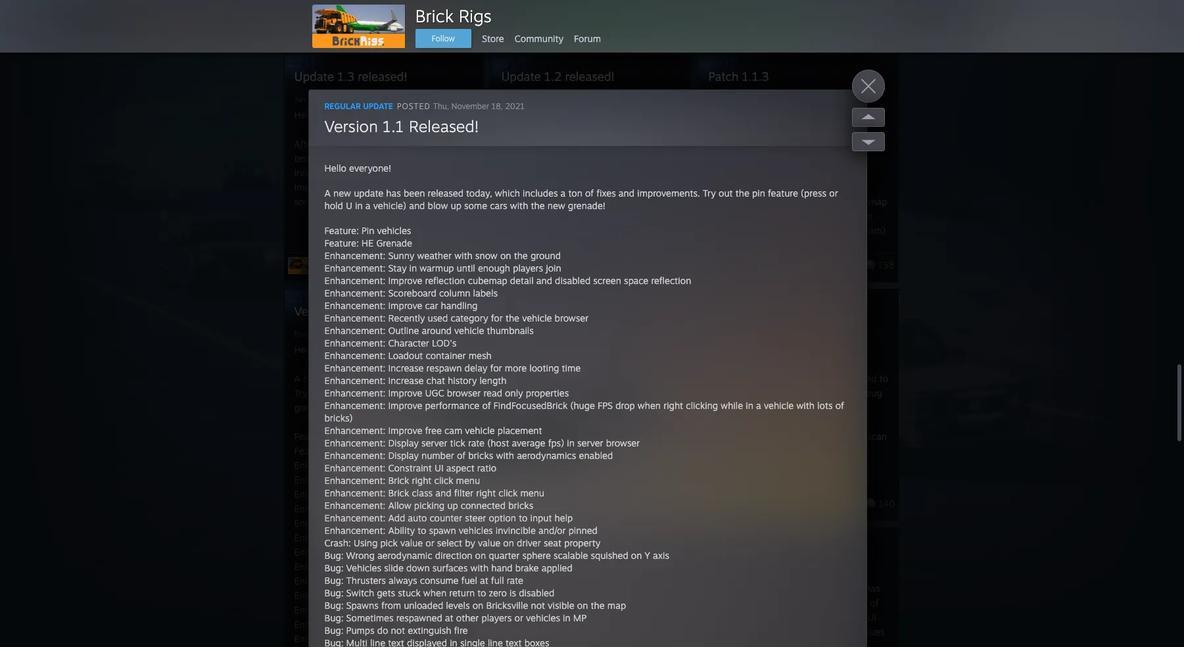 Task type: describe. For each thing, give the bounding box(es) containing it.
0 vertical spatial most
[[385, 5, 406, 16]]

add
[[388, 512, 405, 524]]

attachments
[[743, 633, 798, 645]]

mesh for feature: pin vehicles feature: he grenade enhancement: sunny weather with snow on the ground enhancement: stay in warmup until enough players join enhancement: improve reflection cubemap detail and disabled screen space reflection enhancement: scoreboard column labels enhancement: improve car handling enhancement: recently used category for the vehicle browser enhancement: outline around vehicle thumbnails enhancement: character lod's enhancement: loadout container mesh enhancement: increase respawn delay for more looting time enhancement: increase chat history length enhancement: improve ugc browser read only properties enhancement: improve performance of findfocusedbrick (huge fps drop when right
[[439, 576, 462, 587]]

fire inside feature: pin vehicles feature: he grenade enhancement: sunny weather with snow on the ground enhancement: stay in warmup until enough players join enhancement: improve reflection cubemap detail and disabled screen space reflection enhancement: scoreboard column labels enhancement: improve car handling enhancement: recently used category for the vehicle browser enhancement: outline around vehicle thumbnails enhancement: character lod's enhancement: loadout container mesh enhancement: increase respawn delay for more looting time enhancement: increase chat history length enhancement: improve ugc browser read only properties enhancement: improve performance of findfocusedbrick (huge fps drop when right clicking while in a vehicle with lots of bricks) enhancement: improve free cam vehicle placement enhancement: display server tick rate (host average fps) in server browser enhancement: display number of bricks with aerodynamics enabled enhancement: constraint ui aspect ratio enhancement: brick right click menu enhancement: brick class and filter right click menu enhancement: allow picking up connected bricks enhancement: add auto counter steer option to input help enhancement: ability to spawn vehicles invincible and/or pinned crash: using pick value or select by value on driver seat property bug: wrong aerodynamic direction on quarter sphere scalable squished on y axis bug: vehicles slide down surfaces with hand brake applied bug: thrusters always consume fuel at full rate bug: switch gets stuck when return to zero is disabled bug: spawns from unloaded levels on bricksville not visible on the map bug: sometimes respawned at other players or vehicles in mp bug: pumps do not extinguish fire
[[454, 625, 468, 636]]

1 vertical spatial display
[[388, 437, 419, 449]]

to left the "next
[[822, 428, 831, 439]]

hello down few
[[325, 162, 347, 174]]

bricks)
[[325, 412, 353, 424]]

until for feature: pin vehicles feature: he grenade enhancement: sunny weather with snow on the ground enhancement: stay in warmup until enough players join enhancement: improve reflection cubemap detail and disabled screen space reflection enhancement: scoreboard column labels enhancement: improve car handling enhancement: recently used category for the vehicle browser enhancement: outline around vehicle thumbnails enhancement: character lod's enhancement: loadout container mesh enhancement: increase respawn delay for more looting time enhancement: increase chat history length enhancement: improve ugc browser read only properties enhancement: improve performance of findfocusedbrick (huge fps drop when right clicking while in a vehicle with lots of bricks) enhancement: improve free cam vehicle placement enhancement: display server tick rate (host average fps) in server browser enhancement: display number of bricks with aerodynamics enabled enhancement: constraint ui aspect ratio enhancement: brick right click menu enhancement: brick class and filter right click menu enhancement: allow picking up connected bricks enhancement: add auto counter steer option to input help enhancement: ability to spawn vehicles invincible and/or pinned crash: using pick value or select by value on driver seat property bug: wrong aerodynamic direction on quarter sphere scalable squished on y axis bug: vehicles slide down surfaces with hand brake applied bug: thrusters always consume fuel at full rate bug: switch gets stuck when return to zero is disabled bug: spawns from unloaded levels on bricksville not visible on the map bug: sometimes respawned at other players or vehicles in mp bug: pumps do not extinguish fire
[[457, 262, 475, 274]]

5 - from the top
[[709, 518, 713, 529]]

branch.
[[750, 387, 781, 399]]

of left this
[[492, 5, 501, 16]]

host
[[753, 558, 772, 569]]

above
[[860, 604, 885, 616]]

version inside regular update posted thu, november 18, 2021 version 1.1 released!
[[325, 116, 378, 136]]

or left select
[[426, 537, 435, 549]]

of inside "feature: pin vehicles feature: he grenade enhancement: sunny weather with snow on the ground enhancement: stay in warmup until enough players join enhancement: improve reflection cubemap detail and disabled screen space reflection enhancement: scoreboard column labels enhancement: improve car handling enhancement: recently used category for the vehicle browser enhancement: outline around vehicle thumbnails enhancement: character lod's enhancement: loadout container mesh enhancement: increase respawn delay for more looting time enhancement: increase chat history length enhancement: improve ugc browser read only properties enhancement: improve performance of findfocusedbrick (huge fps drop when right"
[[452, 633, 461, 645]]

settings
[[838, 576, 872, 587]]

mp
[[573, 612, 587, 624]]

other up tried
[[787, 576, 809, 587]]

1sx1sx1s
[[762, 460, 799, 471]]

released for version 1.1 released!
[[398, 373, 433, 384]]

as up fixes. on the top left of page
[[390, 167, 399, 178]]

1 horizontal spatial menu
[[521, 487, 545, 499]]

140
[[879, 498, 895, 509]]

blow for feature: pin vehicles feature: he grenade enhancement: sunny weather with snow on the ground enhancement: stay in warmup until enough players join enhancement: improve reflection cubemap detail and disabled screen space reflection enhancement: scoreboard column labels enhancement: improve car handling enhancement: recently used category for the vehicle browser enhancement: outline around vehicle thumbnails enhancement: character lod's enhancement: loadout container mesh enhancement: increase respawn delay for more looting time enhancement: increase chat history length enhancement: improve ugc browser read only properties enhancement: improve performance of findfocusedbrick (huge fps drop when right
[[536, 387, 556, 399]]

9 - from the top
[[709, 633, 713, 645]]

delay for feature: pin vehicles feature: he grenade enhancement: sunny weather with snow on the ground enhancement: stay in warmup until enough players join enhancement: improve reflection cubemap detail and disabled screen space reflection enhancement: scoreboard column labels enhancement: improve car handling enhancement: recently used category for the vehicle browser enhancement: outline around vehicle thumbnails enhancement: character lod's enhancement: loadout container mesh enhancement: increase respawn delay for more looting time enhancement: increase chat history length enhancement: improve ugc browser read only properties enhancement: improve performance of findfocusedbrick (huge fps drop when right
[[435, 590, 457, 601]]

used for feature: pin vehicles feature: he grenade enhancement: sunny weather with snow on the ground enhancement: stay in warmup until enough players join enhancement: improve reflection cubemap detail and disabled screen space reflection enhancement: scoreboard column labels enhancement: improve car handling enhancement: recently used category for the vehicle browser enhancement: outline around vehicle thumbnails enhancement: character lod's enhancement: loadout container mesh enhancement: increase respawn delay for more looting time enhancement: increase chat history length enhancement: improve ugc browser read only properties enhancement: improve performance of findfocusedbrick (huge fps drop when right
[[398, 532, 418, 543]]

0 horizontal spatial changes
[[454, 5, 489, 16]]

new inside new bricks: steering wheels, compact seats, new actuators, couplings and more
[[387, 249, 405, 260]]

feedback
[[751, 612, 790, 623]]

fps inside - new: auto counter steering feature (can be disabled in gameplay settings) - new: tiny 1sx1sx1s camera brick - new: first aid kit (automatically used when in the inventory) - new: better e-motor sounds - fixed: vehicles not moving for other clients in multiplayer - fixed: 90 degree actuator limits not saved - fixed: changing other video settings disables fps limit - fixed: clients can spawn vehicles above the brick limit - fixed: attachments removed after
[[747, 590, 762, 601]]

that inside aug 10, 2021 the first patch after the new update has been released! i tried to address a lot of the initial feedback about the overall ui design as well as various bugs and issues that have been found.
[[709, 641, 726, 647]]

vehicles inside feature: pin vehicles feature: he grenade enhancement: sunny weather with snow on the ground enhancement: stay in warmup until enough players join enhancement: improve reflection cubemap detail and disabled screen space reflection enhancement: scoreboard column labels enhancement: improve car handling enhancement: recently used category for the vehicle browser enhancement: outline around vehicle thumbnails enhancement: character lod's enhancement: loadout container mesh enhancement: increase respawn delay for more looting time enhancement: increase chat history length enhancement: improve ugc browser read only properties enhancement: improve performance of findfocusedbrick (huge fps drop when right clicking while in a vehicle with lots of bricks) enhancement: improve free cam vehicle placement enhancement: display server tick rate (host average fps) in server browser enhancement: display number of bricks with aerodynamics enabled enhancement: constraint ui aspect ratio enhancement: brick right click menu enhancement: brick class and filter right click menu enhancement: allow picking up connected bricks enhancement: add auto counter steer option to input help enhancement: ability to spawn vehicles invincible and/or pinned crash: using pick value or select by value on driver seat property bug: wrong aerodynamic direction on quarter sphere scalable squished on y axis bug: vehicles slide down surfaces with hand brake applied bug: thrusters always consume fuel at full rate bug: switch gets stuck when return to zero is disabled bug: spawns from unloaded levels on bricksville not visible on the map bug: sometimes respawned at other players or vehicles in mp bug: pumps do not extinguish fire
[[346, 562, 382, 574]]

3 - from the top
[[709, 474, 713, 485]]

right inside , tons of bugs were fixed and lots of other improvements were made. here are some cool things you can try out right now:
[[502, 239, 521, 251]]

hello everyone! down months
[[325, 162, 391, 174]]

vehicle inside enhancement: kill characters, remove items and vehicles that fall under the map enhancement: look at player free cam mode (hold f to cycle modes in free cam) enhancement: ability to unequip grenades by pressing the key again enhancement: display reason when the vehicle spawn button is disabled enhancement: reduce grenade damage (especially to buildings) enhancement: redesign current item widget enhancement: improve target marker ui enhancement: increase view distance when zooming in enhancement: ability to trigger fire actions without a numpad (displayed on the dashboard, bind a key to "next fire action" to use) enhancement: increase max range of mg bricks bug: server tick rate displayed with ping icons bug: scalable size ignored when selecting mirrored bricks bug: tanks get stuck in turns bug: only host can spawn option shown in non sandbox modes bug: brick right click menu still visible after exiting the editor bug: target marker impact points not showing
[[709, 283, 738, 294]]

be
[[709, 445, 720, 456]]

and down fixes. on the top left of page
[[409, 200, 425, 211]]

(press for enhancement: improve performance of findfocusedbrick (huge fps drop when right clicking while in a vehicle with lots of bricks)
[[801, 187, 827, 199]]

1 vertical spatial key
[[804, 428, 819, 439]]

patch inside aug 10, 2021 the first patch after the new update has been released! i tried to address a lot of the initial feedback about the overall ui design as well as various bugs and issues that have been found.
[[747, 583, 771, 594]]

bricks up 'ratio'
[[468, 450, 494, 461]]

about
[[793, 612, 818, 623]]

column for feature: pin vehicles feature: he grenade enhancement: sunny weather with snow on the ground enhancement: stay in warmup until enough players join enhancement: improve reflection cubemap detail and disabled screen space reflection enhancement: scoreboard column labels enhancement: improve car handling enhancement: recently used category for the vehicle browser enhancement: outline around vehicle thumbnails enhancement: character lod's enhancement: loadout container mesh enhancement: increase respawn delay for more looting time enhancement: increase chat history length enhancement: improve ugc browser read only properties enhancement: improve performance of findfocusedbrick (huge fps drop when right
[[409, 503, 440, 514]]

1,236
[[834, 498, 859, 509]]

with up visit at the bottom of the page
[[618, 387, 636, 399]]

are inside after a few months of development and testing the new update is finally ready. it includes new features as well as many improvements and bug fixes. here are some of the most interesting changes:
[[443, 182, 456, 193]]

axis
[[653, 550, 670, 561]]

3,593
[[625, 259, 650, 270]]

and inside enhancement: kill characters, remove items and vehicles that fall under the map enhancement: look at player free cam mode (hold f to cycle modes in free cam) enhancement: ability to unequip grenades by pressing the key again enhancement: display reason when the vehicle spawn button is disabled enhancement: reduce grenade damage (especially to buildings) enhancement: redesign current item widget enhancement: improve target marker ui enhancement: increase view distance when zooming in enhancement: ability to trigger fire actions without a numpad (displayed on the dashboard, bind a key to "next fire action" to use) enhancement: increase max range of mg bricks bug: server tick rate displayed with ping icons bug: scalable size ignored when selecting mirrored bricks bug: tanks get stuck in turns bug: only host can spawn option shown in non sandbox modes bug: brick right click menu still visible after exiting the editor bug: target marker impact points not showing
[[734, 196, 750, 207]]

424
[[670, 259, 688, 270]]

today, for feature: pin vehicles feature: he grenade enhancement: sunny weather with snow on the ground enhancement: stay in warmup until enough players join enhancement: improve reflection cubemap detail and disabled screen space reflection enhancement: scoreboard column labels enhancement: improve car handling enhancement: recently used category for the vehicle browser enhancement: outline around vehicle thumbnails enhancement: character lod's enhancement: loadout container mesh enhancement: increase respawn delay for more looting time enhancement: increase chat history length enhancement: improve ugc browser read only properties enhancement: improve performance of findfocusedbrick (huge fps drop when right
[[436, 373, 462, 384]]

some up for a full list of changes visit the roadmap on the bottom of the page
[[572, 387, 595, 399]]

lots inside , tons of bugs were fixed and lots of other improvements were made. here are some cool things you can try out right now:
[[543, 196, 559, 207]]

1 vertical spatial click
[[499, 487, 518, 499]]

size
[[768, 514, 784, 526]]

list
[[541, 417, 553, 428]]

help
[[555, 512, 573, 524]]

fall
[[810, 196, 822, 207]]

bugs inside , tons of bugs were fixed and lots of other improvements were made. here are some cool things you can try out right now:
[[632, 182, 653, 193]]

6 - from the top
[[709, 547, 713, 558]]

1 vertical spatial free
[[846, 225, 862, 236]]

loadout for feature: pin vehicles feature: he grenade enhancement: sunny weather with snow on the ground enhancement: stay in warmup until enough players join enhancement: improve reflection cubemap detail and disabled screen space reflection enhancement: scoreboard column labels enhancement: improve car handling enhancement: recently used category for the vehicle browser enhancement: outline around vehicle thumbnails enhancement: character lod's enhancement: loadout container mesh enhancement: increase respawn delay for more looting time enhancement: increase chat history length enhancement: improve ugc browser read only properties enhancement: improve performance of findfocusedbrick (huge fps drop when right
[[358, 576, 393, 587]]

enough for feature: pin vehicles feature: he grenade enhancement: sunny weather with snow on the ground enhancement: stay in warmup until enough players join enhancement: improve reflection cubemap detail and disabled screen space reflection enhancement: scoreboard column labels enhancement: improve car handling enhancement: recently used category for the vehicle browser enhancement: outline around vehicle thumbnails enhancement: character lod's enhancement: loadout container mesh enhancement: increase respawn delay for more looting time enhancement: increase chat history length enhancement: improve ugc browser read only properties enhancement: improve performance of findfocusedbrick (huge fps drop when right clicking while in a vehicle with lots of bricks) enhancement: improve free cam vehicle placement enhancement: display server tick rate (host average fps) in server browser enhancement: display number of bricks with aerodynamics enabled enhancement: constraint ui aspect ratio enhancement: brick right click menu enhancement: brick class and filter right click menu enhancement: allow picking up connected bricks enhancement: add auto counter steer option to input help enhancement: ability to spawn vehicles invincible and/or pinned crash: using pick value or select by value on driver seat property bug: wrong aerodynamic direction on quarter sphere scalable squished on y axis bug: vehicles slide down surfaces with hand brake applied bug: thrusters always consume fuel at full rate bug: switch gets stuck when return to zero is disabled bug: spawns from unloaded levels on bricksville not visible on the map bug: sometimes respawned at other players or vehicles in mp bug: pumps do not extinguish fire
[[478, 262, 510, 274]]

vehicles left "mp"
[[526, 612, 560, 624]]

jan 20
[[294, 95, 317, 104]]

with up fuel
[[471, 562, 489, 574]]

some left the fixed
[[464, 200, 487, 211]]

a inside water physics! on top of that all levels have received a major visual upgrade
[[665, 167, 670, 178]]

not right limits
[[854, 547, 868, 558]]

outline for feature: pin vehicles feature: he grenade enhancement: sunny weather with snow on the ground enhancement: stay in warmup until enough players join enhancement: improve reflection cubemap detail and disabled screen space reflection enhancement: scoreboard column labels enhancement: improve car handling enhancement: recently used category for the vehicle browser enhancement: outline around vehicle thumbnails enhancement: character lod's enhancement: loadout container mesh enhancement: increase respawn delay for more looting time enhancement: increase chat history length enhancement: improve ugc browser read only properties enhancement: improve performance of findfocusedbrick (huge fps drop when right clicking while in a vehicle with lots of bricks) enhancement: improve free cam vehicle placement enhancement: display server tick rate (host average fps) in server browser enhancement: display number of bricks with aerodynamics enabled enhancement: constraint ui aspect ratio enhancement: brick right click menu enhancement: brick class and filter right click menu enhancement: allow picking up connected bricks enhancement: add auto counter steer option to input help enhancement: ability to spawn vehicles invincible and/or pinned crash: using pick value or select by value on driver seat property bug: wrong aerodynamic direction on quarter sphere scalable squished on y axis bug: vehicles slide down surfaces with hand brake applied bug: thrusters always consume fuel at full rate bug: switch gets stuck when return to zero is disabled bug: spawns from unloaded levels on bricksville not visible on the map bug: sometimes respawned at other players or vehicles in mp bug: pumps do not extinguish fire
[[388, 325, 419, 336]]

range
[[831, 456, 856, 468]]

today
[[709, 373, 735, 384]]

warmup for feature: pin vehicles feature: he grenade enhancement: sunny weather with snow on the ground enhancement: stay in warmup until enough players join enhancement: improve reflection cubemap detail and disabled screen space reflection enhancement: scoreboard column labels enhancement: improve car handling enhancement: recently used category for the vehicle browser enhancement: outline around vehicle thumbnails enhancement: character lod's enhancement: loadout container mesh enhancement: increase respawn delay for more looting time enhancement: increase chat history length enhancement: improve ugc browser read only properties enhancement: improve performance of findfocusedbrick (huge fps drop when right clicking while in a vehicle with lots of bricks) enhancement: improve free cam vehicle placement enhancement: display server tick rate (host average fps) in server browser enhancement: display number of bricks with aerodynamics enabled enhancement: constraint ui aspect ratio enhancement: brick right click menu enhancement: brick class and filter right click menu enhancement: allow picking up connected bricks enhancement: add auto counter steer option to input help enhancement: ability to spawn vehicles invincible and/or pinned crash: using pick value or select by value on driver seat property bug: wrong aerodynamic direction on quarter sphere scalable squished on y axis bug: vehicles slide down surfaces with hand brake applied bug: thrusters always consume fuel at full rate bug: switch gets stuck when return to zero is disabled bug: spawns from unloaded levels on bricksville not visible on the map bug: sometimes respawned at other players or vehicles in mp bug: pumps do not extinguish fire
[[420, 262, 454, 274]]

this
[[503, 5, 519, 16]]

findfocusedbrick for feature: pin vehicles feature: he grenade enhancement: sunny weather with snow on the ground enhancement: stay in warmup until enough players join enhancement: improve reflection cubemap detail and disabled screen space reflection enhancement: scoreboard column labels enhancement: improve car handling enhancement: recently used category for the vehicle browser enhancement: outline around vehicle thumbnails enhancement: character lod's enhancement: loadout container mesh enhancement: increase respawn delay for more looting time enhancement: increase chat history length enhancement: improve ugc browser read only properties enhancement: improve performance of findfocusedbrick (huge fps drop when right clicking while in a vehicle with lots of bricks) enhancement: improve free cam vehicle placement enhancement: display server tick rate (host average fps) in server browser enhancement: display number of bricks with aerodynamics enabled enhancement: constraint ui aspect ratio enhancement: brick right click menu enhancement: brick class and filter right click menu enhancement: allow picking up connected bricks enhancement: add auto counter steer option to input help enhancement: ability to spawn vehicles invincible and/or pinned crash: using pick value or select by value on driver seat property bug: wrong aerodynamic direction on quarter sphere scalable squished on y axis bug: vehicles slide down surfaces with hand brake applied bug: thrusters always consume fuel at full rate bug: switch gets stuck when return to zero is disabled bug: spawns from unloaded levels on bricksville not visible on the map bug: sometimes respawned at other players or vehicles in mp bug: pumps do not extinguish fire
[[494, 400, 568, 411]]

first
[[728, 583, 744, 594]]

of inside enhancement: kill characters, remove items and vehicles that fall under the map enhancement: look at player free cam mode (hold f to cycle modes in free cam) enhancement: ability to unequip grenades by pressing the key again enhancement: display reason when the vehicle spawn button is disabled enhancement: reduce grenade damage (especially to buildings) enhancement: redesign current item widget enhancement: improve target marker ui enhancement: increase view distance when zooming in enhancement: ability to trigger fire actions without a numpad (displayed on the dashboard, bind a key to "next fire action" to use) enhancement: increase max range of mg bricks bug: server tick rate displayed with ping icons bug: scalable size ignored when selecting mirrored bricks bug: tanks get stuck in turns bug: only host can spawn option shown in non sandbox modes bug: brick right click menu still visible after exiting the editor bug: target marker impact points not showing
[[858, 456, 867, 468]]

2021 inside aug 10, 2021 the first patch after the new update has been released! i tried to address a lot of the initial feedback about the overall ui design as well as various bugs and issues that have been found.
[[738, 568, 755, 578]]

finally for update 1.3 released!
[[405, 153, 430, 164]]

reflection down 424
[[651, 275, 692, 286]]

disables
[[709, 590, 744, 601]]

for
[[502, 417, 515, 428]]

can inside enhancement: kill characters, remove items and vehicles that fall under the map enhancement: look at player free cam mode (hold f to cycle modes in free cam) enhancement: ability to unequip grenades by pressing the key again enhancement: display reason when the vehicle spawn button is disabled enhancement: reduce grenade damage (especially to buildings) enhancement: redesign current item widget enhancement: improve target marker ui enhancement: increase view distance when zooming in enhancement: ability to trigger fire actions without a numpad (displayed on the dashboard, bind a key to "next fire action" to use) enhancement: increase max range of mg bricks bug: server tick rate displayed with ping icons bug: scalable size ignored when selecting mirrored bricks bug: tanks get stuck in turns bug: only host can spawn option shown in non sandbox modes bug: brick right click menu still visible after exiting the editor bug: target marker impact points not showing
[[774, 558, 789, 569]]

testing
[[294, 153, 323, 164]]

version 1.1 released! link
[[325, 116, 479, 136]]

enough for feature: pin vehicles feature: he grenade enhancement: sunny weather with snow on the ground enhancement: stay in warmup until enough players join enhancement: improve reflection cubemap detail and disabled screen space reflection enhancement: scoreboard column labels enhancement: improve car handling enhancement: recently used category for the vehicle browser enhancement: outline around vehicle thumbnails enhancement: character lod's enhancement: loadout container mesh enhancement: increase respawn delay for more looting time enhancement: increase chat history length enhancement: improve ugc browser read only properties enhancement: improve performance of findfocusedbrick (huge fps drop when right
[[448, 474, 480, 485]]

drop for feature: pin vehicles feature: he grenade enhancement: sunny weather with snow on the ground enhancement: stay in warmup until enough players join enhancement: improve reflection cubemap detail and disabled screen space reflection enhancement: scoreboard column labels enhancement: improve car handling enhancement: recently used category for the vehicle browser enhancement: outline around vehicle thumbnails enhancement: character lod's enhancement: loadout container mesh enhancement: increase respawn delay for more looting time enhancement: increase chat history length enhancement: improve ugc browser read only properties enhancement: improve performance of findfocusedbrick (huge fps drop when right
[[586, 633, 605, 645]]

and up placement
[[517, 387, 533, 399]]

2 value from the left
[[478, 537, 501, 549]]

a new update has been released today, which includes a ton of fixes and improvements. try out the pin feature (press or hold u in a vehicle) and blow up some cars with the new grenade! for enhancement: improve free cam vehicle placement
[[325, 187, 838, 211]]

space for feature: pin vehicles feature: he grenade enhancement: sunny weather with snow on the ground enhancement: stay in warmup until enough players join enhancement: improve reflection cubemap detail and disabled screen space reflection enhancement: scoreboard column labels enhancement: improve car handling enhancement: recently used category for the vehicle browser enhancement: outline around vehicle thumbnails enhancement: character lod's enhancement: loadout container mesh enhancement: increase respawn delay for more looting time enhancement: increase chat history length enhancement: improve ugc browser read only properties enhancement: improve performance of findfocusedbrick (huge fps drop when right
[[594, 489, 618, 500]]

free inside feature: pin vehicles feature: he grenade enhancement: sunny weather with snow on the ground enhancement: stay in warmup until enough players join enhancement: improve reflection cubemap detail and disabled screen space reflection enhancement: scoreboard column labels enhancement: improve car handling enhancement: recently used category for the vehicle browser enhancement: outline around vehicle thumbnails enhancement: character lod's enhancement: loadout container mesh enhancement: increase respawn delay for more looting time enhancement: increase chat history length enhancement: improve ugc browser read only properties enhancement: improve performance of findfocusedbrick (huge fps drop when right clicking while in a vehicle with lots of bricks) enhancement: improve free cam vehicle placement enhancement: display server tick rate (host average fps) in server browser enhancement: display number of bricks with aerodynamics enabled enhancement: constraint ui aspect ratio enhancement: brick right click menu enhancement: brick class and filter right click menu enhancement: allow picking up connected bricks enhancement: add auto counter steer option to input help enhancement: ability to spawn vehicles invincible and/or pinned crash: using pick value or select by value on driver seat property bug: wrong aerodynamic direction on quarter sphere scalable squished on y axis bug: vehicles slide down surfaces with hand brake applied bug: thrusters always consume fuel at full rate bug: switch gets stuck when return to zero is disabled bug: spawns from unloaded levels on bricksville not visible on the map bug: sometimes respawned at other players or vehicles in mp bug: pumps do not extinguish fire
[[425, 425, 442, 436]]

bricks down be
[[709, 471, 734, 482]]

as down branch.
[[763, 402, 773, 413]]

is inside after a few months of development and testing the new update is finally ready. it includes new features as well as many improvements and bug fixes. here are some of the most interesting changes:
[[396, 153, 402, 164]]

other inside , tons of bugs were fixed and lots of other improvements were made. here are some cool things you can try out right now:
[[573, 196, 596, 207]]

1 horizontal spatial at
[[480, 575, 489, 586]]

of right months
[[379, 138, 387, 149]]

everyone! down months
[[349, 162, 391, 174]]

for inside - new: auto counter steering feature (can be disabled in gameplay settings) - new: tiny 1sx1sx1s camera brick - new: first aid kit (automatically used when in the inventory) - new: better e-motor sounds - fixed: vehicles not moving for other clients in multiplayer - fixed: 90 degree actuator limits not saved - fixed: changing other video settings disables fps limit - fixed: clients can spawn vehicles above the brick limit - fixed: attachments removed after
[[832, 518, 844, 529]]

bricksville
[[486, 600, 528, 611]]

history for feature: pin vehicles feature: he grenade enhancement: sunny weather with snow on the ground enhancement: stay in warmup until enough players join enhancement: improve reflection cubemap detail and disabled screen space reflection enhancement: scoreboard column labels enhancement: improve car handling enhancement: recently used category for the vehicle browser enhancement: outline around vehicle thumbnails enhancement: character lod's enhancement: loadout container mesh enhancement: increase respawn delay for more looting time enhancement: increase chat history length enhancement: improve ugc browser read only properties enhancement: improve performance of findfocusedbrick (huge fps drop when right
[[418, 604, 447, 616]]

settings)
[[816, 445, 852, 456]]

up inside feature: pin vehicles feature: he grenade enhancement: sunny weather with snow on the ground enhancement: stay in warmup until enough players join enhancement: improve reflection cubemap detail and disabled screen space reflection enhancement: scoreboard column labels enhancement: improve car handling enhancement: recently used category for the vehicle browser enhancement: outline around vehicle thumbnails enhancement: character lod's enhancement: loadout container mesh enhancement: increase respawn delay for more looting time enhancement: increase chat history length enhancement: improve ugc browser read only properties enhancement: improve performance of findfocusedbrick (huge fps drop when right clicking while in a vehicle with lots of bricks) enhancement: improve free cam vehicle placement enhancement: display server tick rate (host average fps) in server browser enhancement: display number of bricks with aerodynamics enabled enhancement: constraint ui aspect ratio enhancement: brick right click menu enhancement: brick class and filter right click menu enhancement: allow picking up connected bricks enhancement: add auto counter steer option to input help enhancement: ability to spawn vehicles invincible and/or pinned crash: using pick value or select by value on driver seat property bug: wrong aerodynamic direction on quarter sphere scalable squished on y axis bug: vehicles slide down surfaces with hand brake applied bug: thrusters always consume fuel at full rate bug: switch gets stuck when return to zero is disabled bug: spawns from unloaded levels on bricksville not visible on the map bug: sometimes respawned at other players or vehicles in mp bug: pumps do not extinguish fire
[[447, 500, 458, 511]]

container for feature: pin vehicles feature: he grenade enhancement: sunny weather with snow on the ground enhancement: stay in warmup until enough players join enhancement: improve reflection cubemap detail and disabled screen space reflection enhancement: scoreboard column labels enhancement: improve car handling enhancement: recently used category for the vehicle browser enhancement: outline around vehicle thumbnails enhancement: character lod's enhancement: loadout container mesh enhancement: increase respawn delay for more looting time enhancement: increase chat history length enhancement: improve ugc browser read only properties enhancement: improve performance of findfocusedbrick (huge fps drop when right
[[396, 576, 436, 587]]

non
[[719, 572, 735, 583]]

u for enhancement: improve free cam vehicle placement
[[346, 200, 353, 211]]

here:
[[587, 153, 608, 164]]

grenade for feature: pin vehicles feature: he grenade enhancement: sunny weather with snow on the ground enhancement: stay in warmup until enough players join enhancement: improve reflection cubemap detail and disabled screen space reflection enhancement: scoreboard column labels enhancement: improve car handling enhancement: recently used category for the vehicle browser enhancement: outline around vehicle thumbnails enhancement: character lod's enhancement: loadout container mesh enhancement: increase respawn delay for more looting time enhancement: increase chat history length enhancement: improve ugc browser read only properties enhancement: improve performance of findfocusedbrick (huge fps drop when right clicking while in a vehicle with lots of bricks) enhancement: improve free cam vehicle placement enhancement: display server tick rate (host average fps) in server browser enhancement: display number of bricks with aerodynamics enabled enhancement: constraint ui aspect ratio enhancement: brick right click menu enhancement: brick class and filter right click menu enhancement: allow picking up connected bricks enhancement: add auto counter steer option to input help enhancement: ability to spawn vehicles invincible and/or pinned crash: using pick value or select by value on driver seat property bug: wrong aerodynamic direction on quarter sphere scalable squished on y axis bug: vehicles slide down surfaces with hand brake applied bug: thrusters always consume fuel at full rate bug: switch gets stuck when return to zero is disabled bug: spawns from unloaded levels on bricksville not visible on the map bug: sometimes respawned at other players or vehicles in mp bug: pumps do not extinguish fire
[[376, 237, 412, 249]]

weather for feature: pin vehicles feature: he grenade enhancement: sunny weather with snow on the ground enhancement: stay in warmup until enough players join enhancement: improve reflection cubemap detail and disabled screen space reflection enhancement: scoreboard column labels enhancement: improve car handling enhancement: recently used category for the vehicle browser enhancement: outline around vehicle thumbnails enhancement: character lod's enhancement: loadout container mesh enhancement: increase respawn delay for more looting time enhancement: increase chat history length enhancement: improve ugc browser read only properties enhancement: improve performance of findfocusedbrick (huge fps drop when right clicking while in a vehicle with lots of bricks) enhancement: improve free cam vehicle placement enhancement: display server tick rate (host average fps) in server browser enhancement: display number of bricks with aerodynamics enabled enhancement: constraint ui aspect ratio enhancement: brick right click menu enhancement: brick class and filter right click menu enhancement: allow picking up connected bricks enhancement: add auto counter steer option to input help enhancement: ability to spawn vehicles invincible and/or pinned crash: using pick value or select by value on driver seat property bug: wrong aerodynamic direction on quarter sphere scalable squished on y axis bug: vehicles slide down surfaces with hand brake applied bug: thrusters always consume fuel at full rate bug: switch gets stuck when return to zero is disabled bug: spawns from unloaded levels on bricksville not visible on the map bug: sometimes respawned at other players or vehicles in mp bug: pumps do not extinguish fire
[[417, 250, 452, 261]]

after inside aug 10, 2021 the first patch after the new update has been released! i tried to address a lot of the initial feedback about the overall ui design as well as various bugs and issues that have been found.
[[773, 583, 793, 594]]

when inside - new: auto counter steering feature (can be disabled in gameplay settings) - new: tiny 1sx1sx1s camera brick - new: first aid kit (automatically used when in the inventory) - new: better e-motor sounds - fixed: vehicles not moving for other clients in multiplayer - fixed: 90 degree actuator limits not saved - fixed: changing other video settings disables fps limit - fixed: clients can spawn vehicles above the brick limit - fixed: attachments removed after
[[709, 489, 733, 500]]

crash:
[[325, 537, 351, 549]]

to left zero
[[478, 587, 486, 599]]

the inside today another patch has been released to the main branch. it includes a ton of bug fixes as well as some new things:
[[709, 387, 723, 399]]

well inside aug 10, 2021 the first patch after the new update has been released! i tried to address a lot of the initial feedback about the overall ui design as well as various bugs and issues that have been found.
[[752, 626, 769, 637]]

actuators,
[[408, 249, 450, 260]]

screen for feature: pin vehicles feature: he grenade enhancement: sunny weather with snow on the ground enhancement: stay in warmup until enough players join enhancement: improve reflection cubemap detail and disabled screen space reflection enhancement: scoreboard column labels enhancement: improve car handling enhancement: recently used category for the vehicle browser enhancement: outline around vehicle thumbnails enhancement: character lod's enhancement: loadout container mesh enhancement: increase respawn delay for more looting time enhancement: increase chat history length enhancement: improve ugc browser read only properties enhancement: improve performance of findfocusedbrick (huge fps drop when right clicking while in a vehicle with lots of bricks) enhancement: improve free cam vehicle placement enhancement: display server tick rate (host average fps) in server browser enhancement: display number of bricks with aerodynamics enabled enhancement: constraint ui aspect ratio enhancement: brick right click menu enhancement: brick class and filter right click menu enhancement: allow picking up connected bricks enhancement: add auto counter steer option to input help enhancement: ability to spawn vehicles invincible and/or pinned crash: using pick value or select by value on driver seat property bug: wrong aerodynamic direction on quarter sphere scalable squished on y axis bug: vehicles slide down surfaces with hand brake applied bug: thrusters always consume fuel at full rate bug: switch gets stuck when return to zero is disabled bug: spawns from unloaded levels on bricksville not visible on the map bug: sometimes respawned at other players or vehicles in mp bug: pumps do not extinguish fire
[[594, 275, 622, 286]]

includes up 'made.'
[[523, 187, 558, 199]]

found.
[[776, 641, 803, 647]]

category for feature: pin vehicles feature: he grenade enhancement: sunny weather with snow on the ground enhancement: stay in warmup until enough players join enhancement: improve reflection cubemap detail and disabled screen space reflection enhancement: scoreboard column labels enhancement: improve car handling enhancement: recently used category for the vehicle browser enhancement: outline around vehicle thumbnails enhancement: character lod's enhancement: loadout container mesh enhancement: increase respawn delay for more looting time enhancement: increase chat history length enhancement: improve ugc browser read only properties enhancement: improve performance of findfocusedbrick (huge fps drop when right clicking while in a vehicle with lots of bricks) enhancement: improve free cam vehicle placement enhancement: display server tick rate (host average fps) in server browser enhancement: display number of bricks with aerodynamics enabled enhancement: constraint ui aspect ratio enhancement: brick right click menu enhancement: brick class and filter right click menu enhancement: allow picking up connected bricks enhancement: add auto counter steer option to input help enhancement: ability to spawn vehicles invincible and/or pinned crash: using pick value or select by value on driver seat property bug: wrong aerodynamic direction on quarter sphere scalable squished on y axis bug: vehicles slide down surfaces with hand brake applied bug: thrusters always consume fuel at full rate bug: switch gets stuck when return to zero is disabled bug: spawns from unloaded levels on bricksville not visible on the map bug: sometimes respawned at other players or vehicles in mp bug: pumps do not extinguish fire
[[451, 312, 488, 324]]

1 vertical spatial modes
[[777, 572, 805, 583]]

full inside feature: pin vehicles feature: he grenade enhancement: sunny weather with snow on the ground enhancement: stay in warmup until enough players join enhancement: improve reflection cubemap detail and disabled screen space reflection enhancement: scoreboard column labels enhancement: improve car handling enhancement: recently used category for the vehicle browser enhancement: outline around vehicle thumbnails enhancement: character lod's enhancement: loadout container mesh enhancement: increase respawn delay for more looting time enhancement: increase chat history length enhancement: improve ugc browser read only properties enhancement: improve performance of findfocusedbrick (huge fps drop when right clicking while in a vehicle with lots of bricks) enhancement: improve free cam vehicle placement enhancement: display server tick rate (host average fps) in server browser enhancement: display number of bricks with aerodynamics enabled enhancement: constraint ui aspect ratio enhancement: brick right click menu enhancement: brick class and filter right click menu enhancement: allow picking up connected bricks enhancement: add auto counter steer option to input help enhancement: ability to spawn vehicles invincible and/or pinned crash: using pick value or select by value on driver seat property bug: wrong aerodynamic direction on quarter sphere scalable squished on y axis bug: vehicles slide down surfaces with hand brake applied bug: thrusters always consume fuel at full rate bug: switch gets stuck when return to zero is disabled bug: spawns from unloaded levels on bricksville not visible on the map bug: sometimes respawned at other players or vehicles in mp bug: pumps do not extinguish fire
[[491, 575, 504, 586]]

hold for feature: pin vehicles feature: he grenade enhancement: sunny weather with snow on the ground enhancement: stay in warmup until enough players join enhancement: improve reflection cubemap detail and disabled screen space reflection enhancement: scoreboard column labels enhancement: improve car handling enhancement: recently used category for the vehicle browser enhancement: outline around vehicle thumbnails enhancement: character lod's enhancement: loadout container mesh enhancement: increase respawn delay for more looting time enhancement: increase chat history length enhancement: improve ugc browser read only properties enhancement: improve performance of findfocusedbrick (huge fps drop when right
[[432, 387, 451, 399]]

levels inside water physics! on top of that all levels have received a major visual upgrade
[[577, 167, 601, 178]]

bricks up input
[[509, 500, 534, 511]]

2 fixed: from the top
[[716, 547, 741, 558]]

can inside , tons of bugs were fixed and lots of other improvements were made. here are some cool things you can try out right now:
[[634, 225, 650, 236]]

bricks up get at bottom
[[747, 529, 773, 540]]

as down main
[[732, 402, 741, 413]]

respawn for feature: pin vehicles feature: he grenade enhancement: sunny weather with snow on the ground enhancement: stay in warmup until enough players join enhancement: improve reflection cubemap detail and disabled screen space reflection enhancement: scoreboard column labels enhancement: improve car handling enhancement: recently used category for the vehicle browser enhancement: outline around vehicle thumbnails enhancement: character lod's enhancement: loadout container mesh enhancement: increase respawn delay for more looting time enhancement: increase chat history length enhancement: improve ugc browser read only properties enhancement: improve performance of findfocusedbrick (huge fps drop when right clicking while in a vehicle with lots of bricks) enhancement: improve free cam vehicle placement enhancement: display server tick rate (host average fps) in server browser enhancement: display number of bricks with aerodynamics enabled enhancement: constraint ui aspect ratio enhancement: brick right click menu enhancement: brick class and filter right click menu enhancement: allow picking up connected bricks enhancement: add auto counter steer option to input help enhancement: ability to spawn vehicles invincible and/or pinned crash: using pick value or select by value on driver seat property bug: wrong aerodynamic direction on quarter sphere scalable squished on y axis bug: vehicles slide down surfaces with hand brake applied bug: thrusters always consume fuel at full rate bug: switch gets stuck when return to zero is disabled bug: spawns from unloaded levels on bricksville not visible on the map bug: sometimes respawned at other players or vehicles in mp bug: pumps do not extinguish fire
[[427, 362, 462, 374]]

loadout for feature: pin vehicles feature: he grenade enhancement: sunny weather with snow on the ground enhancement: stay in warmup until enough players join enhancement: improve reflection cubemap detail and disabled screen space reflection enhancement: scoreboard column labels enhancement: improve car handling enhancement: recently used category for the vehicle browser enhancement: outline around vehicle thumbnails enhancement: character lod's enhancement: loadout container mesh enhancement: increase respawn delay for more looting time enhancement: increase chat history length enhancement: improve ugc browser read only properties enhancement: improve performance of findfocusedbrick (huge fps drop when right clicking while in a vehicle with lots of bricks) enhancement: improve free cam vehicle placement enhancement: display server tick rate (host average fps) in server browser enhancement: display number of bricks with aerodynamics enabled enhancement: constraint ui aspect ratio enhancement: brick right click menu enhancement: brick class and filter right click menu enhancement: allow picking up connected bricks enhancement: add auto counter steer option to input help enhancement: ability to spawn vehicles invincible and/or pinned crash: using pick value or select by value on driver seat property bug: wrong aerodynamic direction on quarter sphere scalable squished on y axis bug: vehicles slide down surfaces with hand brake applied bug: thrusters always consume fuel at full rate bug: switch gets stuck when return to zero is disabled bug: spawns from unloaded levels on bricksville not visible on the map bug: sometimes respawned at other players or vehicles in mp bug: pumps do not extinguish fire
[[388, 350, 423, 361]]

or down bricksville
[[515, 612, 524, 624]]

visible inside enhancement: kill characters, remove items and vehicles that fall under the map enhancement: look at player free cam mode (hold f to cycle modes in free cam) enhancement: ability to unequip grenades by pressing the key again enhancement: display reason when the vehicle spawn button is disabled enhancement: reduce grenade damage (especially to buildings) enhancement: redesign current item widget enhancement: improve target marker ui enhancement: increase view distance when zooming in enhancement: ability to trigger fire actions without a numpad (displayed on the dashboard, bind a key to "next fire action" to use) enhancement: increase max range of mg bricks bug: server tick rate displayed with ping icons bug: scalable size ignored when selecting mirrored bricks bug: tanks get stuck in turns bug: only host can spawn option shown in non sandbox modes bug: brick right click menu still visible after exiting the editor bug: target marker impact points not showing
[[842, 587, 869, 598]]

cam inside enhancement: kill characters, remove items and vehicles that fall under the map enhancement: look at player free cam mode (hold f to cycle modes in free cam) enhancement: ability to unequip grenades by pressing the key again enhancement: display reason when the vehicle spawn button is disabled enhancement: reduce grenade damage (especially to buildings) enhancement: redesign current item widget enhancement: improve target marker ui enhancement: increase view distance when zooming in enhancement: ability to trigger fire actions without a numpad (displayed on the dashboard, bind a key to "next fire action" to use) enhancement: increase max range of mg bricks bug: server tick rate displayed with ping icons bug: scalable size ignored when selecting mirrored bricks bug: tanks get stuck in turns bug: only host can spawn option shown in non sandbox modes bug: brick right click menu still visible after exiting the editor bug: target marker impact points not showing
[[855, 210, 873, 222]]

top
[[517, 167, 531, 178]]

update for update 1.3 released!
[[294, 69, 334, 84]]

2 vertical spatial display
[[388, 450, 419, 461]]

on left now:
[[500, 250, 511, 261]]

showing
[[709, 630, 744, 641]]

hello for patch 1.1.3
[[709, 109, 731, 120]]

includes up for
[[493, 373, 528, 384]]

2 new: from the top
[[716, 460, 738, 471]]

(press for enhancement: improve performance of findfocusedbrick (huge fps drop when right
[[392, 387, 418, 399]]

has inside aug 10, 2021 the first patch after the new update has been released! i tried to address a lot of the initial feedback about the overall ui design as well as various bugs and issues that have been found.
[[866, 583, 880, 594]]

jul 9, 2022
[[502, 95, 540, 104]]

clients
[[743, 604, 772, 616]]

ui inside feature: pin vehicles feature: he grenade enhancement: sunny weather with snow on the ground enhancement: stay in warmup until enough players join enhancement: improve reflection cubemap detail and disabled screen space reflection enhancement: scoreboard column labels enhancement: improve car handling enhancement: recently used category for the vehicle browser enhancement: outline around vehicle thumbnails enhancement: character lod's enhancement: loadout container mesh enhancement: increase respawn delay for more looting time enhancement: increase chat history length enhancement: improve ugc browser read only properties enhancement: improve performance of findfocusedbrick (huge fps drop when right clicking while in a vehicle with lots of bricks) enhancement: improve free cam vehicle placement enhancement: display server tick rate (host average fps) in server browser enhancement: display number of bricks with aerodynamics enabled enhancement: constraint ui aspect ratio enhancement: brick right click menu enhancement: brick class and filter right click menu enhancement: allow picking up connected bricks enhancement: add auto counter steer option to input help enhancement: ability to spawn vehicles invincible and/or pinned crash: using pick value or select by value on driver seat property bug: wrong aerodynamic direction on quarter sphere scalable squished on y axis bug: vehicles slide down surfaces with hand brake applied bug: thrusters always consume fuel at full rate bug: switch gets stuck when return to zero is disabled bug: spawns from unloaded levels on bricksville not visible on the map bug: sometimes respawned at other players or vehicles in mp bug: pumps do not extinguish fire
[[435, 462, 444, 474]]

live
[[788, 138, 803, 149]]

read for feature: pin vehicles feature: he grenade enhancement: sunny weather with snow on the ground enhancement: stay in warmup until enough players join enhancement: improve reflection cubemap detail and disabled screen space reflection enhancement: scoreboard column labels enhancement: improve car handling enhancement: recently used category for the vehicle browser enhancement: outline around vehicle thumbnails enhancement: character lod's enhancement: loadout container mesh enhancement: increase respawn delay for more looting time enhancement: increase chat history length enhancement: improve ugc browser read only properties enhancement: improve performance of findfocusedbrick (huge fps drop when right clicking while in a vehicle with lots of bricks) enhancement: improve free cam vehicle placement enhancement: display server tick rate (host average fps) in server browser enhancement: display number of bricks with aerodynamics enabled enhancement: constraint ui aspect ratio enhancement: brick right click menu enhancement: brick class and filter right click menu enhancement: allow picking up connected bricks enhancement: add auto counter steer option to input help enhancement: ability to spawn vehicles invincible and/or pinned crash: using pick value or select by value on driver seat property bug: wrong aerodynamic direction on quarter sphere scalable squished on y axis bug: vehicles slide down surfaces with hand brake applied bug: thrusters always consume fuel at full rate bug: switch gets stuck when return to zero is disabled bug: spawns from unloaded levels on bricksville not visible on the map bug: sometimes respawned at other players or vehicles in mp bug: pumps do not extinguish fire
[[484, 387, 503, 399]]

try
[[652, 225, 664, 236]]

store
[[482, 33, 504, 44]]

1 vertical spatial brick
[[726, 619, 747, 630]]

properties for feature: pin vehicles feature: he grenade enhancement: sunny weather with snow on the ground enhancement: stay in warmup until enough players join enhancement: improve reflection cubemap detail and disabled screen space reflection enhancement: scoreboard column labels enhancement: improve car handling enhancement: recently used category for the vehicle browser enhancement: outline around vehicle thumbnails enhancement: character lod's enhancement: loadout container mesh enhancement: increase respawn delay for more looting time enhancement: increase chat history length enhancement: improve ugc browser read only properties enhancement: improve performance of findfocusedbrick (huge fps drop when right
[[496, 619, 539, 630]]

to right f
[[768, 225, 776, 236]]

as down the initial on the right bottom
[[740, 626, 750, 637]]

new bricks: steering wheels, compact seats, new actuators, couplings and more
[[321, 234, 450, 274]]

0 vertical spatial key
[[818, 254, 833, 265]]

ugc for feature: pin vehicles feature: he grenade enhancement: sunny weather with snow on the ground enhancement: stay in warmup until enough players join enhancement: improve reflection cubemap detail and disabled screen space reflection enhancement: scoreboard column labels enhancement: improve car handling enhancement: recently used category for the vehicle browser enhancement: outline around vehicle thumbnails enhancement: character lod's enhancement: loadout container mesh enhancement: increase respawn delay for more looting time enhancement: increase chat history length enhancement: improve ugc browser read only properties enhancement: improve performance of findfocusedbrick (huge fps drop when right clicking while in a vehicle with lots of bricks) enhancement: improve free cam vehicle placement enhancement: display server tick rate (host average fps) in server browser enhancement: display number of bricks with aerodynamics enabled enhancement: constraint ui aspect ratio enhancement: brick right click menu enhancement: brick class and filter right click menu enhancement: allow picking up connected bricks enhancement: add auto counter steer option to input help enhancement: ability to spawn vehicles invincible and/or pinned crash: using pick value or select by value on driver seat property bug: wrong aerodynamic direction on quarter sphere scalable squished on y axis bug: vehicles slide down surfaces with hand brake applied bug: thrusters always consume fuel at full rate bug: switch gets stuck when return to zero is disabled bug: spawns from unloaded levels on bricksville not visible on the map bug: sometimes respawned at other players or vehicles in mp bug: pumps do not extinguish fire
[[425, 387, 444, 399]]

of right 'tons'
[[621, 182, 629, 193]]

thumbnails for feature: pin vehicles feature: he grenade enhancement: sunny weather with snow on the ground enhancement: stay in warmup until enough players join enhancement: improve reflection cubemap detail and disabled screen space reflection enhancement: scoreboard column labels enhancement: improve car handling enhancement: recently used category for the vehicle browser enhancement: outline around vehicle thumbnails enhancement: character lod's enhancement: loadout container mesh enhancement: increase respawn delay for more looting time enhancement: increase chat history length enhancement: improve ugc browser read only properties enhancement: improve performance of findfocusedbrick (huge fps drop when right
[[457, 547, 504, 558]]

cool
[[566, 225, 584, 236]]

0 horizontal spatial click
[[434, 475, 454, 486]]

aug
[[709, 568, 723, 578]]

server
[[730, 485, 757, 497]]

to up numpad
[[802, 399, 811, 410]]

stuck inside enhancement: kill characters, remove items and vehicles that fall under the map enhancement: look at player free cam mode (hold f to cycle modes in free cam) enhancement: ability to unequip grenades by pressing the key again enhancement: display reason when the vehicle spawn button is disabled enhancement: reduce grenade damage (especially to buildings) enhancement: redesign current item widget enhancement: improve target marker ui enhancement: increase view distance when zooming in enhancement: ability to trigger fire actions without a numpad (displayed on the dashboard, bind a key to "next fire action" to use) enhancement: increase max range of mg bricks bug: server tick rate displayed with ping icons bug: scalable size ignored when selecting mirrored bricks bug: tanks get stuck in turns bug: only host can spawn option shown in non sandbox modes bug: brick right click menu still visible after exiting the editor bug: target marker impact points not showing
[[774, 543, 797, 554]]

and up 'kill' in the right of the page
[[772, 153, 788, 164]]

on inside enhancement: kill characters, remove items and vehicles that fall under the map enhancement: look at player free cam mode (hold f to cycle modes in free cam) enhancement: ability to unequip grenades by pressing the key again enhancement: display reason when the vehicle spawn button is disabled enhancement: reduce grenade damage (especially to buildings) enhancement: redesign current item widget enhancement: improve target marker ui enhancement: increase view distance when zooming in enhancement: ability to trigger fire actions without a numpad (displayed on the dashboard, bind a key to "next fire action" to use) enhancement: increase max range of mg bricks bug: server tick rate displayed with ping icons bug: scalable size ignored when selecting mirrored bricks bug: tanks get stuck in turns bug: only host can spawn option shown in non sandbox modes bug: brick right click menu still visible after exiting the editor bug: target marker impact points not showing
[[868, 413, 879, 424]]

fire
[[860, 428, 875, 439]]

of up '(displayed'
[[836, 400, 844, 411]]

reflection up auto
[[395, 489, 435, 500]]

the inside for a full list of changes visit the roadmap
[[625, 417, 639, 428]]

7 - from the top
[[709, 576, 713, 587]]

cubemap for feature: pin vehicles feature: he grenade enhancement: sunny weather with snow on the ground enhancement: stay in warmup until enough players join enhancement: improve reflection cubemap detail and disabled screen space reflection enhancement: scoreboard column labels enhancement: improve car handling enhancement: recently used category for the vehicle browser enhancement: outline around vehicle thumbnails enhancement: character lod's enhancement: loadout container mesh enhancement: increase respawn delay for more looting time enhancement: increase chat history length enhancement: improve ugc browser read only properties enhancement: improve performance of findfocusedbrick (huge fps drop when right
[[438, 489, 477, 500]]

434
[[463, 259, 480, 270]]

levels inside feature: pin vehicles feature: he grenade enhancement: sunny weather with snow on the ground enhancement: stay in warmup until enough players join enhancement: improve reflection cubemap detail and disabled screen space reflection enhancement: scoreboard column labels enhancement: improve car handling enhancement: recently used category for the vehicle browser enhancement: outline around vehicle thumbnails enhancement: character lod's enhancement: loadout container mesh enhancement: increase respawn delay for more looting time enhancement: increase chat history length enhancement: improve ugc browser read only properties enhancement: improve performance of findfocusedbrick (huge fps drop when right clicking while in a vehicle with lots of bricks) enhancement: improve free cam vehicle placement enhancement: display server tick rate (host average fps) in server browser enhancement: display number of bricks with aerodynamics enabled enhancement: constraint ui aspect ratio enhancement: brick right click menu enhancement: brick class and filter right click menu enhancement: allow picking up connected bricks enhancement: add auto counter steer option to input help enhancement: ability to spawn vehicles invincible and/or pinned crash: using pick value or select by value on driver seat property bug: wrong aerodynamic direction on quarter sphere scalable squished on y axis bug: vehicles slide down surfaces with hand brake applied bug: thrusters always consume fuel at full rate bug: switch gets stuck when return to zero is disabled bug: spawns from unloaded levels on bricksville not visible on the map bug: sometimes respawned at other players or vehicles in mp bug: pumps do not extinguish fire
[[446, 600, 470, 611]]

vehicle) for feature: pin vehicles feature: he grenade enhancement: sunny weather with snow on the ground enhancement: stay in warmup until enough players join enhancement: improve reflection cubemap detail and disabled screen space reflection enhancement: scoreboard column labels enhancement: improve car handling enhancement: recently used category for the vehicle browser enhancement: outline around vehicle thumbnails enhancement: character lod's enhancement: loadout container mesh enhancement: increase respawn delay for more looting time enhancement: increase chat history length enhancement: improve ugc browser read only properties enhancement: improve performance of findfocusedbrick (huge fps drop when right
[[481, 387, 514, 399]]

update inside regular update posted thu, november 18, 2021 version 1.1 released!
[[363, 101, 393, 111]]

you
[[502, 138, 517, 149]]

physics!
[[640, 153, 675, 164]]

vehicles inside enhancement: kill characters, remove items and vehicles that fall under the map enhancement: look at player free cam mode (hold f to cycle modes in free cam) enhancement: ability to unequip grenades by pressing the key again enhancement: display reason when the vehicle spawn button is disabled enhancement: reduce grenade damage (especially to buildings) enhancement: redesign current item widget enhancement: improve target marker ui enhancement: increase view distance when zooming in enhancement: ability to trigger fire actions without a numpad (displayed on the dashboard, bind a key to "next fire action" to use) enhancement: increase max range of mg bricks bug: server tick rate displayed with ping icons bug: scalable size ignored when selecting mirrored bricks bug: tanks get stuck in turns bug: only host can spawn option shown in non sandbox modes bug: brick right click menu still visible after exiting the editor bug: target marker impact points not showing
[[753, 196, 787, 207]]

#1
[[743, 543, 758, 557]]

which for enhancement: improve free cam vehicle placement
[[495, 187, 520, 199]]

patch for patch time
[[709, 304, 740, 318]]

hello for update 1.2 released!
[[502, 109, 524, 120]]

and down now:
[[537, 275, 553, 286]]

to left buildings)
[[757, 312, 765, 323]]

and right oh,
[[312, 5, 328, 16]]

0 horizontal spatial are
[[352, 5, 366, 16]]

chat for feature: pin vehicles feature: he grenade enhancement: sunny weather with snow on the ground enhancement: stay in warmup until enough players join enhancement: improve reflection cubemap detail and disabled screen space reflection enhancement: scoreboard column labels enhancement: improve car handling enhancement: recently used category for the vehicle browser enhancement: outline around vehicle thumbnails enhancement: character lod's enhancement: loadout container mesh enhancement: increase respawn delay for more looting time enhancement: increase chat history length enhancement: improve ugc browser read only properties enhancement: improve performance of findfocusedbrick (huge fps drop when right clicking while in a vehicle with lots of bricks) enhancement: improve free cam vehicle placement enhancement: display server tick rate (host average fps) in server browser enhancement: display number of bricks with aerodynamics enabled enhancement: constraint ui aspect ratio enhancement: brick right click menu enhancement: brick class and filter right click menu enhancement: allow picking up connected bricks enhancement: add auto counter steer option to input help enhancement: ability to spawn vehicles invincible and/or pinned crash: using pick value or select by value on driver seat property bug: wrong aerodynamic direction on quarter sphere scalable squished on y axis bug: vehicles slide down surfaces with hand brake applied bug: thrusters always consume fuel at full rate bug: switch gets stuck when return to zero is disabled bug: spawns from unloaded levels on bricksville not visible on the map bug: sometimes respawned at other players or vehicles in mp bug: pumps do not extinguish fire
[[427, 375, 445, 386]]

0 horizontal spatial 1.1
[[338, 304, 355, 318]]

on up quarter
[[503, 537, 514, 549]]

with down major
[[510, 200, 528, 211]]

counter inside feature: pin vehicles feature: he grenade enhancement: sunny weather with snow on the ground enhancement: stay in warmup until enough players join enhancement: improve reflection cubemap detail and disabled screen space reflection enhancement: scoreboard column labels enhancement: improve car handling enhancement: recently used category for the vehicle browser enhancement: outline around vehicle thumbnails enhancement: character lod's enhancement: loadout container mesh enhancement: increase respawn delay for more looting time enhancement: increase chat history length enhancement: improve ugc browser read only properties enhancement: improve performance of findfocusedbrick (huge fps drop when right clicking while in a vehicle with lots of bricks) enhancement: improve free cam vehicle placement enhancement: display server tick rate (host average fps) in server browser enhancement: display number of bricks with aerodynamics enabled enhancement: constraint ui aspect ratio enhancement: brick right click menu enhancement: brick class and filter right click menu enhancement: allow picking up connected bricks enhancement: add auto counter steer option to input help enhancement: ability to spawn vehicles invincible and/or pinned crash: using pick value or select by value on driver seat property bug: wrong aerodynamic direction on quarter sphere scalable squished on y axis bug: vehicles slide down surfaces with hand brake applied bug: thrusters always consume fuel at full rate bug: switch gets stuck when return to zero is disabled bug: spawns from unloaded levels on bricksville not visible on the map bug: sometimes respawned at other players or vehicles in mp bug: pumps do not extinguish fire
[[430, 512, 462, 524]]

is inside enhancement: kill characters, remove items and vehicles that fall under the map enhancement: look at player free cam mode (hold f to cycle modes in free cam) enhancement: ability to unequip grenades by pressing the key again enhancement: display reason when the vehicle spawn button is disabled enhancement: reduce grenade damage (especially to buildings) enhancement: redesign current item widget enhancement: improve target marker ui enhancement: increase view distance when zooming in enhancement: ability to trigger fire actions without a numpad (displayed on the dashboard, bind a key to "next fire action" to use) enhancement: increase max range of mg bricks bug: server tick rate displayed with ping icons bug: scalable size ignored when selecting mirrored bricks bug: tanks get stuck in turns bug: only host can spawn option shown in non sandbox modes bug: brick right click menu still visible after exiting the editor bug: target marker impact points not showing
[[802, 283, 809, 294]]

tried
[[780, 597, 799, 608]]

patch for patch 1.1.3 is now live and contains the following fixes and changes:
[[709, 138, 732, 149]]

to inside today another patch has been released to the main branch. it includes a ton of bug fixes as well as some new things:
[[880, 373, 889, 384]]

pin for enhancement: improve free cam vehicle placement
[[752, 187, 766, 199]]

1 vertical spatial version
[[294, 304, 335, 318]]

recently for feature: pin vehicles feature: he grenade enhancement: sunny weather with snow on the ground enhancement: stay in warmup until enough players join enhancement: improve reflection cubemap detail and disabled screen space reflection enhancement: scoreboard column labels enhancement: improve car handling enhancement: recently used category for the vehicle browser enhancement: outline around vehicle thumbnails enhancement: character lod's enhancement: loadout container mesh enhancement: increase respawn delay for more looting time enhancement: increase chat history length enhancement: improve ugc browser read only properties enhancement: improve performance of findfocusedbrick (huge fps drop when right clicking while in a vehicle with lots of bricks) enhancement: improve free cam vehicle placement enhancement: display server tick rate (host average fps) in server browser enhancement: display number of bricks with aerodynamics enabled enhancement: constraint ui aspect ratio enhancement: brick right click menu enhancement: brick class and filter right click menu enhancement: allow picking up connected bricks enhancement: add auto counter steer option to input help enhancement: ability to spawn vehicles invincible and/or pinned crash: using pick value or select by value on driver seat property bug: wrong aerodynamic direction on quarter sphere scalable squished on y axis bug: vehicles slide down surfaces with hand brake applied bug: thrusters always consume fuel at full rate bug: switch gets stuck when return to zero is disabled bug: spawns from unloaded levels on bricksville not visible on the map bug: sometimes respawned at other players or vehicles in mp bug: pumps do not extinguish fire
[[388, 312, 425, 324]]

2 vertical spatial players
[[482, 612, 512, 624]]

1 vertical spatial marker
[[760, 616, 789, 627]]

get
[[757, 543, 771, 554]]

reduce
[[772, 297, 804, 308]]

1 horizontal spatial marker
[[837, 355, 867, 366]]

1 fixed: from the top
[[716, 518, 741, 529]]

used inside - new: auto counter steering feature (can be disabled in gameplay settings) - new: tiny 1sx1sx1s camera brick - new: first aid kit (automatically used when in the inventory) - new: better e-motor sounds - fixed: vehicles not moving for other clients in multiplayer - fixed: 90 degree actuator limits not saved - fixed: changing other video settings disables fps limit - fixed: clients can spawn vehicles above the brick limit - fixed: attachments removed after
[[853, 474, 873, 485]]

2022
[[521, 95, 540, 104]]

gets
[[377, 587, 395, 599]]

following
[[709, 153, 747, 164]]

or right fall
[[830, 187, 838, 199]]

(automatically
[[790, 474, 850, 485]]

2 - from the top
[[709, 460, 713, 471]]

zero
[[489, 587, 507, 599]]

a inside for a full list of changes visit the roadmap
[[518, 417, 523, 428]]

have inside aug 10, 2021 the first patch after the new update has been released! i tried to address a lot of the initial feedback about the overall ui design as well as various bugs and issues that have been found.
[[729, 641, 749, 647]]

nov
[[294, 330, 308, 339]]

class
[[412, 487, 433, 499]]

and up for a full list of changes visit the roadmap on the bottom of the page
[[589, 373, 605, 384]]

has inside today another patch has been released to the main branch. it includes a ton of bug fixes as well as some new things:
[[800, 373, 815, 384]]

disabled down cool
[[555, 275, 591, 286]]

length for feature: pin vehicles feature: he grenade enhancement: sunny weather with snow on the ground enhancement: stay in warmup until enough players join enhancement: improve reflection cubemap detail and disabled screen space reflection enhancement: scoreboard column labels enhancement: improve car handling enhancement: recently used category for the vehicle browser enhancement: outline around vehicle thumbnails enhancement: character lod's enhancement: loadout container mesh enhancement: increase respawn delay for more looting time enhancement: increase chat history length enhancement: improve ugc browser read only properties enhancement: improve performance of findfocusedbrick (huge fps drop when right
[[450, 604, 477, 616]]

on left quarter
[[475, 550, 486, 561]]

disabled inside - new: auto counter steering feature (can be disabled in gameplay settings) - new: tiny 1sx1sx1s camera brick - new: first aid kit (automatically used when in the inventory) - new: better e-motor sounds - fixed: vehicles not moving for other clients in multiplayer - fixed: 90 degree actuator limits not saved - fixed: changing other video settings disables fps limit - fixed: clients can spawn vehicles above the brick limit - fixed: attachments removed after
[[723, 445, 758, 456]]

bugs inside aug 10, 2021 the first patch after the new update has been released! i tried to address a lot of the initial feedback about the overall ui design as well as various bugs and issues that have been found.
[[817, 626, 838, 637]]

history for feature: pin vehicles feature: he grenade enhancement: sunny weather with snow on the ground enhancement: stay in warmup until enough players join enhancement: improve reflection cubemap detail and disabled screen space reflection enhancement: scoreboard column labels enhancement: improve car handling enhancement: recently used category for the vehicle browser enhancement: outline around vehicle thumbnails enhancement: character lod's enhancement: loadout container mesh enhancement: increase respawn delay for more looting time enhancement: increase chat history length enhancement: improve ugc browser read only properties enhancement: improve performance of findfocusedbrick (huge fps drop when right clicking while in a vehicle with lots of bricks) enhancement: improve free cam vehicle placement enhancement: display server tick rate (host average fps) in server browser enhancement: display number of bricks with aerodynamics enabled enhancement: constraint ui aspect ratio enhancement: brick right click menu enhancement: brick class and filter right click menu enhancement: allow picking up connected bricks enhancement: add auto counter steer option to input help enhancement: ability to spawn vehicles invincible and/or pinned crash: using pick value or select by value on driver seat property bug: wrong aerodynamic direction on quarter sphere scalable squished on y axis bug: vehicles slide down surfaces with hand brake applied bug: thrusters always consume fuel at full rate bug: switch gets stuck when return to zero is disabled bug: spawns from unloaded levels on bricksville not visible on the map bug: sometimes respawned at other players or vehicles in mp bug: pumps do not extinguish fire
[[448, 375, 477, 386]]

and right 'tons'
[[619, 187, 635, 199]]

0 horizontal spatial at
[[445, 612, 454, 624]]

only for feature: pin vehicles feature: he grenade enhancement: sunny weather with snow on the ground enhancement: stay in warmup until enough players join enhancement: improve reflection cubemap detail and disabled screen space reflection enhancement: scoreboard column labels enhancement: improve car handling enhancement: recently used category for the vehicle browser enhancement: outline around vehicle thumbnails enhancement: character lod's enhancement: loadout container mesh enhancement: increase respawn delay for more looting time enhancement: increase chat history length enhancement: improve ugc browser read only properties enhancement: improve performance of findfocusedbrick (huge fps drop when right
[[475, 619, 493, 630]]

after inside - new: auto counter steering feature (can be disabled in gameplay settings) - new: tiny 1sx1sx1s camera brick - new: first aid kit (automatically used when in the inventory) - new: better e-motor sounds - fixed: vehicles not moving for other clients in multiplayer - fixed: 90 degree actuator limits not saved - fixed: changing other video settings disables fps limit - fixed: clients can spawn vehicles above the brick limit - fixed: attachments removed after
[[840, 633, 860, 645]]

spawns
[[346, 600, 379, 611]]

on left y
[[631, 550, 642, 561]]

removed
[[800, 633, 837, 645]]

to inside aug 10, 2021 the first patch after the new update has been released! i tried to address a lot of the initial feedback about the overall ui design as well as various bugs and issues that have been found.
[[802, 597, 811, 608]]

of up the aspect
[[457, 450, 466, 461]]

clients
[[709, 532, 737, 543]]

new
[[321, 234, 340, 245]]

0 horizontal spatial were
[[502, 210, 522, 222]]

and down features
[[357, 182, 373, 193]]

design
[[709, 626, 737, 637]]

redesign
[[772, 326, 812, 337]]

update inside aug 10, 2021 the first patch after the new update has been released! i tried to address a lot of the initial feedback about the overall ui design as well as various bugs and issues that have been found.
[[833, 583, 863, 594]]

asking
[[567, 138, 594, 149]]

reason
[[806, 268, 834, 280]]

enabled
[[579, 450, 613, 461]]

cars for enhancement: improve free cam vehicle placement
[[490, 200, 508, 211]]

time
[[743, 304, 770, 318]]

improvements inside after a few months of development and testing the new update is finally ready. it includes new features as well as many improvements and bug fixes. here are some of the most interesting changes:
[[294, 182, 355, 193]]

patch for patch 1.1.3
[[709, 69, 739, 84]]

or up the number
[[421, 387, 430, 399]]

and inside , tons of bugs were fixed and lots of other improvements were made. here are some cool things you can try out right now:
[[525, 196, 541, 207]]

players for feature: pin vehicles feature: he grenade enhancement: sunny weather with snow on the ground enhancement: stay in warmup until enough players join enhancement: improve reflection cubemap detail and disabled screen space reflection enhancement: scoreboard column labels enhancement: improve car handling enhancement: recently used category for the vehicle browser enhancement: outline around vehicle thumbnails enhancement: character lod's enhancement: loadout container mesh enhancement: increase respawn delay for more looting time enhancement: increase chat history length enhancement: improve ugc browser read only properties enhancement: improve performance of findfocusedbrick (huge fps drop when right clicking while in a vehicle with lots of bricks) enhancement: improve free cam vehicle placement enhancement: display server tick rate (host average fps) in server browser enhancement: display number of bricks with aerodynamics enabled enhancement: constraint ui aspect ratio enhancement: brick right click menu enhancement: brick class and filter right click menu enhancement: allow picking up connected bricks enhancement: add auto counter steer option to input help enhancement: ability to spawn vehicles invincible and/or pinned crash: using pick value or select by value on driver seat property bug: wrong aerodynamic direction on quarter sphere scalable squished on y axis bug: vehicles slide down surfaces with hand brake applied bug: thrusters always consume fuel at full rate bug: switch gets stuck when return to zero is disabled bug: spawns from unloaded levels on bricksville not visible on the map bug: sometimes respawned at other players or vehicles in mp bug: pumps do not extinguish fire
[[513, 262, 543, 274]]

are inside , tons of bugs were fixed and lots of other improvements were made. here are some cool things you can try out right now:
[[524, 225, 538, 236]]

with right 3,328
[[455, 250, 473, 261]]

ui inside enhancement: kill characters, remove items and vehicles that fall under the map enhancement: look at player free cam mode (hold f to cycle modes in free cam) enhancement: ability to unequip grenades by pressing the key again enhancement: display reason when the vehicle spawn button is disabled enhancement: reduce grenade damage (especially to buildings) enhancement: redesign current item widget enhancement: improve target marker ui enhancement: increase view distance when zooming in enhancement: ability to trigger fire actions without a numpad (displayed on the dashboard, bind a key to "next fire action" to use) enhancement: increase max range of mg bricks bug: server tick rate displayed with ping icons bug: scalable size ignored when selecting mirrored bricks bug: tanks get stuck in turns bug: only host can spawn option shown in non sandbox modes bug: brick right click menu still visible after exiting the editor bug: target marker impact points not showing
[[870, 355, 879, 366]]

performance for feature: pin vehicles feature: he grenade enhancement: sunny weather with snow on the ground enhancement: stay in warmup until enough players join enhancement: improve reflection cubemap detail and disabled screen space reflection enhancement: scoreboard column labels enhancement: improve car handling enhancement: recently used category for the vehicle browser enhancement: outline around vehicle thumbnails enhancement: character lod's enhancement: loadout container mesh enhancement: increase respawn delay for more looting time enhancement: increase chat history length enhancement: improve ugc browser read only properties enhancement: improve performance of findfocusedbrick (huge fps drop when right
[[395, 633, 449, 645]]

on up "mp"
[[577, 600, 588, 611]]

auto
[[408, 512, 427, 524]]

fixes inside patch 1.1.3 is now live and contains the following fixes and changes:
[[750, 153, 770, 164]]

1 vertical spatial limit
[[749, 619, 768, 630]]

editor
[[779, 601, 804, 612]]

sphere
[[523, 550, 551, 561]]

disabled down brake
[[519, 587, 555, 599]]

0 vertical spatial ability
[[772, 239, 799, 251]]

under
[[825, 196, 850, 207]]

to down auto
[[418, 525, 426, 536]]

category for feature: pin vehicles feature: he grenade enhancement: sunny weather with snow on the ground enhancement: stay in warmup until enough players join enhancement: improve reflection cubemap detail and disabled screen space reflection enhancement: scoreboard column labels enhancement: improve car handling enhancement: recently used category for the vehicle browser enhancement: outline around vehicle thumbnails enhancement: character lod's enhancement: loadout container mesh enhancement: increase respawn delay for more looting time enhancement: increase chat history length enhancement: improve ugc browser read only properties enhancement: improve performance of findfocusedbrick (huge fps drop when right
[[421, 532, 458, 543]]

icons
[[709, 500, 731, 511]]

after inside enhancement: kill characters, remove items and vehicles that fall under the map enhancement: look at player free cam mode (hold f to cycle modes in free cam) enhancement: ability to unequip grenades by pressing the key again enhancement: display reason when the vehicle spawn button is disabled enhancement: reduce grenade damage (especially to buildings) enhancement: redesign current item widget enhancement: improve target marker ui enhancement: increase view distance when zooming in enhancement: ability to trigger fire actions without a numpad (displayed on the dashboard, bind a key to "next fire action" to use) enhancement: increase max range of mg bricks bug: server tick rate displayed with ping icons bug: scalable size ignored when selecting mirrored bricks bug: tanks get stuck in turns bug: only host can spawn option shown in non sandbox modes bug: brick right click menu still visible after exiting the editor bug: target marker impact points not showing
[[709, 601, 729, 612]]

vehicles down interesting
[[377, 225, 411, 236]]

2021 inside regular update posted thu, november 18, 2021 version 1.1 released!
[[505, 101, 525, 111]]

cycle
[[779, 225, 801, 236]]

1 vertical spatial it
[[541, 153, 546, 164]]

spawn inside feature: pin vehicles feature: he grenade enhancement: sunny weather with snow on the ground enhancement: stay in warmup until enough players join enhancement: improve reflection cubemap detail and disabled screen space reflection enhancement: scoreboard column labels enhancement: improve car handling enhancement: recently used category for the vehicle browser enhancement: outline around vehicle thumbnails enhancement: character lod's enhancement: loadout container mesh enhancement: increase respawn delay for more looting time enhancement: increase chat history length enhancement: improve ugc browser read only properties enhancement: improve performance of findfocusedbrick (huge fps drop when right clicking while in a vehicle with lots of bricks) enhancement: improve free cam vehicle placement enhancement: display server tick rate (host average fps) in server browser enhancement: display number of bricks with aerodynamics enabled enhancement: constraint ui aspect ratio enhancement: brick right click menu enhancement: brick class and filter right click menu enhancement: allow picking up connected bricks enhancement: add auto counter steer option to input help enhancement: ability to spawn vehicles invincible and/or pinned crash: using pick value or select by value on driver seat property bug: wrong aerodynamic direction on quarter sphere scalable squished on y axis bug: vehicles slide down surfaces with hand brake applied bug: thrusters always consume fuel at full rate bug: switch gets stuck when return to zero is disabled bug: spawns from unloaded levels on bricksville not visible on the map bug: sometimes respawned at other players or vehicles in mp bug: pumps do not extinguish fire
[[429, 525, 456, 536]]

thu,
[[433, 101, 449, 111]]

some inside today another patch has been released to the main branch. it includes a ton of bug fixes as well as some new things:
[[775, 402, 798, 413]]

surfaces
[[433, 562, 468, 574]]

0 vertical spatial rate
[[468, 437, 485, 449]]

regular update posted thu, november 18, 2021 version 1.1 released!
[[325, 101, 525, 136]]

with inside "feature: pin vehicles feature: he grenade enhancement: sunny weather with snow on the ground enhancement: stay in warmup until enough players join enhancement: improve reflection cubemap detail and disabled screen space reflection enhancement: scoreboard column labels enhancement: improve car handling enhancement: recently used category for the vehicle browser enhancement: outline around vehicle thumbnails enhancement: character lod's enhancement: loadout container mesh enhancement: increase respawn delay for more looting time enhancement: increase chat history length enhancement: improve ugc browser read only properties enhancement: improve performance of findfocusedbrick (huge fps drop when right"
[[424, 460, 442, 471]]

fixes up for a full list of changes visit the roadmap on the bottom of the page
[[566, 373, 586, 384]]

changes: inside patch 1.1.3 is now live and contains the following fixes and changes:
[[791, 153, 829, 164]]

by inside feature: pin vehicles feature: he grenade enhancement: sunny weather with snow on the ground enhancement: stay in warmup until enough players join enhancement: improve reflection cubemap detail and disabled screen space reflection enhancement: scoreboard column labels enhancement: improve car handling enhancement: recently used category for the vehicle browser enhancement: outline around vehicle thumbnails enhancement: character lod's enhancement: loadout container mesh enhancement: increase respawn delay for more looting time enhancement: increase chat history length enhancement: improve ugc browser read only properties enhancement: improve performance of findfocusedbrick (huge fps drop when right clicking while in a vehicle with lots of bricks) enhancement: improve free cam vehicle placement enhancement: display server tick rate (host average fps) in server browser enhancement: display number of bricks with aerodynamics enabled enhancement: constraint ui aspect ratio enhancement: brick right click menu enhancement: brick class and filter right click menu enhancement: allow picking up connected bricks enhancement: add auto counter steer option to input help enhancement: ability to spawn vehicles invincible and/or pinned crash: using pick value or select by value on driver seat property bug: wrong aerodynamic direction on quarter sphere scalable squished on y axis bug: vehicles slide down surfaces with hand brake applied bug: thrusters always consume fuel at full rate bug: switch gets stuck when return to zero is disabled bug: spawns from unloaded levels on bricksville not visible on the map bug: sometimes respawned at other players or vehicles in mp bug: pumps do not extinguish fire
[[465, 537, 475, 549]]

have inside water physics! on top of that all levels have received a major visual upgrade
[[603, 167, 624, 178]]

of down upgrade
[[562, 196, 570, 207]]

warmup for feature: pin vehicles feature: he grenade enhancement: sunny weather with snow on the ground enhancement: stay in warmup until enough players join enhancement: improve reflection cubemap detail and disabled screen space reflection enhancement: scoreboard column labels enhancement: improve car handling enhancement: recently used category for the vehicle browser enhancement: outline around vehicle thumbnails enhancement: character lod's enhancement: loadout container mesh enhancement: increase respawn delay for more looting time enhancement: increase chat history length enhancement: improve ugc browser read only properties enhancement: improve performance of findfocusedbrick (huge fps drop when right
[[390, 474, 424, 485]]

2 vertical spatial rate
[[507, 575, 523, 586]]

to left unequip on the top of the page
[[802, 239, 811, 251]]

of up for a full list of changes visit the roadmap on the bottom of the page
[[555, 373, 564, 384]]

store link
[[482, 29, 515, 48]]

lot
[[857, 597, 868, 608]]

aid
[[761, 474, 774, 485]]

other down 1,236
[[847, 518, 870, 529]]

detail for feature: pin vehicles feature: he grenade enhancement: sunny weather with snow on the ground enhancement: stay in warmup until enough players join enhancement: improve reflection cubemap detail and disabled screen space reflection enhancement: scoreboard column labels enhancement: improve car handling enhancement: recently used category for the vehicle browser enhancement: outline around vehicle thumbnails enhancement: character lod's enhancement: loadout container mesh enhancement: increase respawn delay for more looting time enhancement: increase chat history length enhancement: improve ugc browser read only properties enhancement: improve performance of findfocusedbrick (huge fps drop when right
[[480, 489, 504, 500]]

sandbox
[[738, 572, 774, 583]]

main
[[726, 387, 747, 399]]

outline for feature: pin vehicles feature: he grenade enhancement: sunny weather with snow on the ground enhancement: stay in warmup until enough players join enhancement: improve reflection cubemap detail and disabled screen space reflection enhancement: scoreboard column labels enhancement: improve car handling enhancement: recently used category for the vehicle browser enhancement: outline around vehicle thumbnails enhancement: character lod's enhancement: loadout container mesh enhancement: increase respawn delay for more looting time enhancement: increase chat history length enhancement: improve ugc browser read only properties enhancement: improve performance of findfocusedbrick (huge fps drop when right
[[358, 547, 389, 558]]

is inside patch 1.1.3 is now live and contains the following fixes and changes:
[[758, 138, 765, 149]]

looting for feature: pin vehicles feature: he grenade enhancement: sunny weather with snow on the ground enhancement: stay in warmup until enough players join enhancement: improve reflection cubemap detail and disabled screen space reflection enhancement: scoreboard column labels enhancement: improve car handling enhancement: recently used category for the vehicle browser enhancement: outline around vehicle thumbnails enhancement: character lod's enhancement: loadout container mesh enhancement: increase respawn delay for more looting time enhancement: increase chat history length enhancement: improve ugc browser read only properties enhancement: improve performance of findfocusedbrick (huge fps drop when right clicking while in a vehicle with lots of bricks) enhancement: improve free cam vehicle placement enhancement: display server tick rate (host average fps) in server browser enhancement: display number of bricks with aerodynamics enabled enhancement: constraint ui aspect ratio enhancement: brick right click menu enhancement: brick class and filter right click menu enhancement: allow picking up connected bricks enhancement: add auto counter steer option to input help enhancement: ability to spawn vehicles invincible and/or pinned crash: using pick value or select by value on driver seat property bug: wrong aerodynamic direction on quarter sphere scalable squished on y axis bug: vehicles slide down surfaces with hand brake applied bug: thrusters always consume fuel at full rate bug: switch gets stuck when return to zero is disabled bug: spawns from unloaded levels on bricksville not visible on the map bug: sometimes respawned at other players or vehicles in mp bug: pumps do not extinguish fire
[[530, 362, 559, 374]]

he for feature: pin vehicles feature: he grenade enhancement: sunny weather with snow on the ground enhancement: stay in warmup until enough players join enhancement: improve reflection cubemap detail and disabled screen space reflection enhancement: scoreboard column labels enhancement: improve car handling enhancement: recently used category for the vehicle browser enhancement: outline around vehicle thumbnails enhancement: character lod's enhancement: loadout container mesh enhancement: increase respawn delay for more looting time enhancement: increase chat history length enhancement: improve ugc browser read only properties enhancement: improve performance of findfocusedbrick (huge fps drop when right
[[331, 445, 344, 456]]

with down (host
[[496, 450, 514, 461]]

reflection up y
[[621, 489, 661, 500]]

the
[[709, 583, 725, 594]]

with up numpad
[[797, 400, 815, 411]]

of up new
[[320, 196, 329, 207]]

feature inside - new: auto counter steering feature (can be disabled in gameplay settings) - new: tiny 1sx1sx1s camera brick - new: first aid kit (automatically used when in the inventory) - new: better e-motor sounds - fixed: vehicles not moving for other clients in multiplayer - fixed: 90 degree actuator limits not saved - fixed: changing other video settings disables fps limit - fixed: clients can spawn vehicles above the brick limit - fixed: attachments removed after
[[836, 431, 866, 442]]

vehicles down steer
[[459, 525, 493, 536]]

1 vertical spatial ability
[[772, 399, 799, 410]]

1 value from the left
[[400, 537, 423, 549]]

labels for feature: pin vehicles feature: he grenade enhancement: sunny weather with snow on the ground enhancement: stay in warmup until enough players join enhancement: improve reflection cubemap detail and disabled screen space reflection enhancement: scoreboard column labels enhancement: improve car handling enhancement: recently used category for the vehicle browser enhancement: outline around vehicle thumbnails enhancement: character lod's enhancement: loadout container mesh enhancement: increase respawn delay for more looting time enhancement: increase chat history length enhancement: improve ugc browser read only properties enhancement: improve performance of findfocusedbrick (huge fps drop when right clicking while in a vehicle with lots of bricks) enhancement: improve free cam vehicle placement enhancement: display server tick rate (host average fps) in server browser enhancement: display number of bricks with aerodynamics enabled enhancement: constraint ui aspect ratio enhancement: brick right click menu enhancement: brick class and filter right click menu enhancement: allow picking up connected bricks enhancement: add auto counter steer option to input help enhancement: ability to spawn vehicles invincible and/or pinned crash: using pick value or select by value on driver seat property bug: wrong aerodynamic direction on quarter sphere scalable squished on y axis bug: vehicles slide down surfaces with hand brake applied bug: thrusters always consume fuel at full rate bug: switch gets stuck when return to zero is disabled bug: spawns from unloaded levels on bricksville not visible on the map bug: sometimes respawned at other players or vehicles in mp bug: pumps do not extinguish fire
[[473, 287, 498, 299]]

update down features
[[354, 187, 384, 199]]

more inside new bricks: steering wheels, compact seats, new actuators, couplings and more
[[383, 263, 405, 274]]

lots inside feature: pin vehicles feature: he grenade enhancement: sunny weather with snow on the ground enhancement: stay in warmup until enough players join enhancement: improve reflection cubemap detail and disabled screen space reflection enhancement: scoreboard column labels enhancement: improve car handling enhancement: recently used category for the vehicle browser enhancement: outline around vehicle thumbnails enhancement: character lod's enhancement: loadout container mesh enhancement: increase respawn delay for more looting time enhancement: increase chat history length enhancement: improve ugc browser read only properties enhancement: improve performance of findfocusedbrick (huge fps drop when right clicking while in a vehicle with lots of bricks) enhancement: improve free cam vehicle placement enhancement: display server tick rate (host average fps) in server browser enhancement: display number of bricks with aerodynamics enabled enhancement: constraint ui aspect ratio enhancement: brick right click menu enhancement: brick class and filter right click menu enhancement: allow picking up connected bricks enhancement: add auto counter steer option to input help enhancement: ability to spawn vehicles invincible and/or pinned crash: using pick value or select by value on driver seat property bug: wrong aerodynamic direction on quarter sphere scalable squished on y axis bug: vehicles slide down surfaces with hand brake applied bug: thrusters always consume fuel at full rate bug: switch gets stuck when return to zero is disabled bug: spawns from unloaded levels on bricksville not visible on the map bug: sometimes respawned at other players or vehicles in mp bug: pumps do not extinguish fire
[[818, 400, 833, 411]]

dec
[[709, 95, 722, 104]]

includes inside today another patch has been released to the main branch. it includes a ton of bug fixes as well as some new things:
[[793, 387, 828, 399]]

hello everyone! for version 1.1 released!
[[294, 344, 361, 355]]

and up ready.
[[448, 138, 464, 149]]

action"
[[709, 442, 740, 453]]

he for feature: pin vehicles feature: he grenade enhancement: sunny weather with snow on the ground enhancement: stay in warmup until enough players join enhancement: improve reflection cubemap detail and disabled screen space reflection enhancement: scoreboard column labels enhancement: improve car handling enhancement: recently used category for the vehicle browser enhancement: outline around vehicle thumbnails enhancement: character lod's enhancement: loadout container mesh enhancement: increase respawn delay for more looting time enhancement: increase chat history length enhancement: improve ugc browser read only properties enhancement: improve performance of findfocusedbrick (huge fps drop when right clicking while in a vehicle with lots of bricks) enhancement: improve free cam vehicle placement enhancement: display server tick rate (host average fps) in server browser enhancement: display number of bricks with aerodynamics enabled enhancement: constraint ui aspect ratio enhancement: brick right click menu enhancement: brick class and filter right click menu enhancement: allow picking up connected bricks enhancement: add auto counter steer option to input help enhancement: ability to spawn vehicles invincible and/or pinned crash: using pick value or select by value on driver seat property bug: wrong aerodynamic direction on quarter sphere scalable squished on y axis bug: vehicles slide down surfaces with hand brake applied bug: thrusters always consume fuel at full rate bug: switch gets stuck when return to zero is disabled bug: spawns from unloaded levels on bricksville not visible on the map bug: sometimes respawned at other players or vehicles in mp bug: pumps do not extinguish fire
[[362, 237, 374, 249]]

1 vertical spatial released!
[[358, 304, 411, 318]]

hello everyone! for update 1.2 released!
[[502, 109, 568, 120]]

ton inside today another patch has been released to the main branch. it includes a ton of bug fixes as well as some new things:
[[838, 387, 852, 399]]

lod's for feature: pin vehicles feature: he grenade enhancement: sunny weather with snow on the ground enhancement: stay in warmup until enough players join enhancement: improve reflection cubemap detail and disabled screen space reflection enhancement: scoreboard column labels enhancement: improve car handling enhancement: recently used category for the vehicle browser enhancement: outline around vehicle thumbnails enhancement: character lod's enhancement: loadout container mesh enhancement: increase respawn delay for more looting time enhancement: increase chat history length enhancement: improve ugc browser read only properties enhancement: improve performance of findfocusedbrick (huge fps drop when right
[[402, 561, 426, 572]]

to up invincible
[[519, 512, 528, 524]]

4 new: from the top
[[716, 503, 738, 514]]

recently for feature: pin vehicles feature: he grenade enhancement: sunny weather with snow on the ground enhancement: stay in warmup until enough players join enhancement: improve reflection cubemap detail and disabled screen space reflection enhancement: scoreboard column labels enhancement: improve car handling enhancement: recently used category for the vehicle browser enhancement: outline around vehicle thumbnails enhancement: character lod's enhancement: loadout container mesh enhancement: increase respawn delay for more looting time enhancement: increase chat history length enhancement: improve ugc browser read only properties enhancement: improve performance of findfocusedbrick (huge fps drop when right
[[358, 532, 395, 543]]

more for feature: pin vehicles feature: he grenade enhancement: sunny weather with snow on the ground enhancement: stay in warmup until enough players join enhancement: improve reflection cubemap detail and disabled screen space reflection enhancement: scoreboard column labels enhancement: improve car handling enhancement: recently used category for the vehicle browser enhancement: outline around vehicle thumbnails enhancement: character lod's enhancement: loadout container mesh enhancement: increase respawn delay for more looting time enhancement: increase chat history length enhancement: improve ugc browser read only properties enhancement: improve performance of findfocusedbrick (huge fps drop when right clicking while in a vehicle with lots of bricks) enhancement: improve free cam vehicle placement enhancement: display server tick rate (host average fps) in server browser enhancement: display number of bricks with aerodynamics enabled enhancement: constraint ui aspect ratio enhancement: brick right click menu enhancement: brick class and filter right click menu enhancement: allow picking up connected bricks enhancement: add auto counter steer option to input help enhancement: ability to spawn vehicles invincible and/or pinned crash: using pick value or select by value on driver seat property bug: wrong aerodynamic direction on quarter sphere scalable squished on y axis bug: vehicles slide down surfaces with hand brake applied bug: thrusters always consume fuel at full rate bug: switch gets stuck when return to zero is disabled bug: spawns from unloaded levels on bricksville not visible on the map bug: sometimes respawned at other players or vehicles in mp bug: pumps do not extinguish fire
[[505, 362, 527, 374]]

mesh for feature: pin vehicles feature: he grenade enhancement: sunny weather with snow on the ground enhancement: stay in warmup until enough players join enhancement: improve reflection cubemap detail and disabled screen space reflection enhancement: scoreboard column labels enhancement: improve car handling enhancement: recently used category for the vehicle browser enhancement: outline around vehicle thumbnails enhancement: character lod's enhancement: loadout container mesh enhancement: increase respawn delay for more looting time enhancement: increase chat history length enhancement: improve ugc browser read only properties enhancement: improve performance of findfocusedbrick (huge fps drop when right clicking while in a vehicle with lots of bricks) enhancement: improve free cam vehicle placement enhancement: display server tick rate (host average fps) in server browser enhancement: display number of bricks with aerodynamics enabled enhancement: constraint ui aspect ratio enhancement: brick right click menu enhancement: brick class and filter right click menu enhancement: allow picking up connected bricks enhancement: add auto counter steer option to input help enhancement: ability to spawn vehicles invincible and/or pinned crash: using pick value or select by value on driver seat property bug: wrong aerodynamic direction on quarter sphere scalable squished on y axis bug: vehicles slide down surfaces with hand brake applied bug: thrusters always consume fuel at full rate bug: switch gets stuck when return to zero is disabled bug: spawns from unloaded levels on bricksville not visible on the map bug: sometimes respawned at other players or vehicles in mp bug: pumps do not extinguish fire
[[469, 350, 492, 361]]

0 horizontal spatial 18,
[[310, 330, 320, 339]]

released for patch time
[[841, 373, 877, 384]]

0 vertical spatial brick
[[836, 460, 857, 471]]

update inside after a few months of development and testing the new update is finally ready. it includes new features as well as many improvements and bug fixes. here are some of the most interesting changes:
[[363, 153, 393, 164]]

1,034
[[559, 24, 584, 36]]

that inside water physics! on top of that all levels have received a major visual upgrade
[[545, 167, 562, 178]]

been inside you have been asking for it since 2016, and now it is finally here:
[[543, 138, 564, 149]]

a inside after a few months of development and testing the new update is finally ready. it includes new features as well as many improvements and bug fixes. here are some of the most interesting changes:
[[318, 138, 323, 149]]

cam inside feature: pin vehicles feature: he grenade enhancement: sunny weather with snow on the ground enhancement: stay in warmup until enough players join enhancement: improve reflection cubemap detail and disabled screen space reflection enhancement: scoreboard column labels enhancement: improve car handling enhancement: recently used category for the vehicle browser enhancement: outline around vehicle thumbnails enhancement: character lod's enhancement: loadout container mesh enhancement: increase respawn delay for more looting time enhancement: increase chat history length enhancement: improve ugc browser read only properties enhancement: improve performance of findfocusedbrick (huge fps drop when right clicking while in a vehicle with lots of bricks) enhancement: improve free cam vehicle placement enhancement: display server tick rate (host average fps) in server browser enhancement: display number of bricks with aerodynamics enabled enhancement: constraint ui aspect ratio enhancement: brick right click menu enhancement: brick class and filter right click menu enhancement: allow picking up connected bricks enhancement: add auto counter steer option to input help enhancement: ability to spawn vehicles invincible and/or pinned crash: using pick value or select by value on driver seat property bug: wrong aerodynamic direction on quarter sphere scalable squished on y axis bug: vehicles slide down surfaces with hand brake applied bug: thrusters always consume fuel at full rate bug: switch gets stuck when return to zero is disabled bug: spawns from unloaded levels on bricksville not visible on the map bug: sometimes respawned at other players or vehicles in mp bug: pumps do not extinguish fire
[[445, 425, 463, 436]]

here inside after a few months of development and testing the new update is finally ready. it includes new features as well as many improvements and bug fixes. here are some of the most interesting changes:
[[420, 182, 440, 193]]

of up (host
[[482, 400, 491, 411]]

reflection down 3,328
[[425, 275, 465, 286]]

camera
[[802, 460, 833, 471]]

not right do
[[391, 625, 405, 636]]

0 vertical spatial menu
[[456, 475, 480, 486]]

fixes right upgrade
[[597, 187, 616, 199]]

try for enhancement: improve free cam vehicle placement
[[703, 187, 716, 199]]

18, inside regular update posted thu, november 18, 2021 version 1.1 released!
[[492, 101, 503, 111]]

up for enhancement: improve free cam vehicle placement
[[451, 200, 462, 211]]

and up picking
[[436, 487, 452, 499]]

on down return
[[473, 600, 484, 611]]

fps)
[[548, 437, 565, 449]]

fps for feature: pin vehicles feature: he grenade enhancement: sunny weather with snow on the ground enhancement: stay in warmup until enough players join enhancement: improve reflection cubemap detail and disabled screen space reflection enhancement: scoreboard column labels enhancement: improve car handling enhancement: recently used category for the vehicle browser enhancement: outline around vehicle thumbnails enhancement: character lod's enhancement: loadout container mesh enhancement: increase respawn delay for more looting time enhancement: increase chat history length enhancement: improve ugc browser read only properties enhancement: improve performance of findfocusedbrick (huge fps drop when right clicking while in a vehicle with lots of bricks) enhancement: improve free cam vehicle placement enhancement: display server tick rate (host average fps) in server browser enhancement: display number of bricks with aerodynamics enabled enhancement: constraint ui aspect ratio enhancement: brick right click menu enhancement: brick class and filter right click menu enhancement: allow picking up connected bricks enhancement: add auto counter steer option to input help enhancement: ability to spawn vehicles invincible and/or pinned crash: using pick value or select by value on driver seat property bug: wrong aerodynamic direction on quarter sphere scalable squished on y axis bug: vehicles slide down surfaces with hand brake applied bug: thrusters always consume fuel at full rate bug: switch gets stuck when return to zero is disabled bug: spawns from unloaded levels on bricksville not visible on the map bug: sometimes respawned at other players or vehicles in mp bug: pumps do not extinguish fire
[[598, 400, 613, 411]]

well inside today another patch has been released to the main branch. it includes a ton of bug fixes as well as some new things:
[[744, 402, 760, 413]]

of left ,
[[585, 187, 594, 199]]

0 vertical spatial it
[[612, 138, 617, 149]]

not right bricksville
[[531, 600, 545, 611]]



Task type: vqa. For each thing, say whether or not it's contained in the screenshot.
FPS to the middle
yes



Task type: locate. For each thing, give the bounding box(es) containing it.
click inside enhancement: kill characters, remove items and vehicles that fall under the map enhancement: look at player free cam mode (hold f to cycle modes in free cam) enhancement: ability to unequip grenades by pressing the key again enhancement: display reason when the vehicle spawn button is disabled enhancement: reduce grenade damage (especially to buildings) enhancement: redesign current item widget enhancement: improve target marker ui enhancement: increase view distance when zooming in enhancement: ability to trigger fire actions without a numpad (displayed on the dashboard, bind a key to "next fire action" to use) enhancement: increase max range of mg bricks bug: server tick rate displayed with ping icons bug: scalable size ignored when selecting mirrored bricks bug: tanks get stuck in turns bug: only host can spawn option shown in non sandbox modes bug: brick right click menu still visible after exiting the editor bug: target marker impact points not showing
[[777, 587, 796, 598]]

target
[[809, 355, 835, 366]]

0 horizontal spatial grenade!
[[294, 402, 332, 413]]

connected
[[461, 500, 506, 511]]

is right button
[[802, 283, 809, 294]]

14,
[[724, 95, 734, 104]]

improvements. up visit at the bottom of the page
[[607, 373, 670, 384]]

shown
[[852, 558, 880, 569]]

a inside feature: pin vehicles feature: he grenade enhancement: sunny weather with snow on the ground enhancement: stay in warmup until enough players join enhancement: improve reflection cubemap detail and disabled screen space reflection enhancement: scoreboard column labels enhancement: improve car handling enhancement: recently used category for the vehicle browser enhancement: outline around vehicle thumbnails enhancement: character lod's enhancement: loadout container mesh enhancement: increase respawn delay for more looting time enhancement: increase chat history length enhancement: improve ugc browser read only properties enhancement: improve performance of findfocusedbrick (huge fps drop when right clicking while in a vehicle with lots of bricks) enhancement: improve free cam vehicle placement enhancement: display server tick rate (host average fps) in server browser enhancement: display number of bricks with aerodynamics enabled enhancement: constraint ui aspect ratio enhancement: brick right click menu enhancement: brick class and filter right click menu enhancement: allow picking up connected bricks enhancement: add auto counter steer option to input help enhancement: ability to spawn vehicles invincible and/or pinned crash: using pick value or select by value on driver seat property bug: wrong aerodynamic direction on quarter sphere scalable squished on y axis bug: vehicles slide down surfaces with hand brake applied bug: thrusters always consume fuel at full rate bug: switch gets stuck when return to zero is disabled bug: spawns from unloaded levels on bricksville not visible on the map bug: sometimes respawned at other players or vehicles in mp bug: pumps do not extinguish fire
[[756, 400, 762, 411]]

weather up class
[[387, 460, 422, 471]]

menu up input
[[521, 487, 545, 499]]

it right ready.
[[461, 153, 467, 164]]

read
[[484, 387, 503, 399], [453, 619, 472, 630]]

damage
[[844, 297, 879, 308]]

column for feature: pin vehicles feature: he grenade enhancement: sunny weather with snow on the ground enhancement: stay in warmup until enough players join enhancement: improve reflection cubemap detail and disabled screen space reflection enhancement: scoreboard column labels enhancement: improve car handling enhancement: recently used category for the vehicle browser enhancement: outline around vehicle thumbnails enhancement: character lod's enhancement: loadout container mesh enhancement: increase respawn delay for more looting time enhancement: increase chat history length enhancement: improve ugc browser read only properties enhancement: improve performance of findfocusedbrick (huge fps drop when right clicking while in a vehicle with lots of bricks) enhancement: improve free cam vehicle placement enhancement: display server tick rate (host average fps) in server browser enhancement: display number of bricks with aerodynamics enabled enhancement: constraint ui aspect ratio enhancement: brick right click menu enhancement: brick class and filter right click menu enhancement: allow picking up connected bricks enhancement: add auto counter steer option to input help enhancement: ability to spawn vehicles invincible and/or pinned crash: using pick value or select by value on driver seat property bug: wrong aerodynamic direction on quarter sphere scalable squished on y axis bug: vehicles slide down surfaces with hand brake applied bug: thrusters always consume fuel at full rate bug: switch gets stuck when return to zero is disabled bug: spawns from unloaded levels on bricksville not visible on the map bug: sometimes respawned at other players or vehicles in mp bug: pumps do not extinguish fire
[[439, 287, 471, 299]]

column down "434"
[[439, 287, 471, 299]]

only for feature: pin vehicles feature: he grenade enhancement: sunny weather with snow on the ground enhancement: stay in warmup until enough players join enhancement: improve reflection cubemap detail and disabled screen space reflection enhancement: scoreboard column labels enhancement: improve car handling enhancement: recently used category for the vehicle browser enhancement: outline around vehicle thumbnails enhancement: character lod's enhancement: loadout container mesh enhancement: increase respawn delay for more looting time enhancement: increase chat history length enhancement: improve ugc browser read only properties enhancement: improve performance of findfocusedbrick (huge fps drop when right clicking while in a vehicle with lots of bricks) enhancement: improve free cam vehicle placement enhancement: display server tick rate (host average fps) in server browser enhancement: display number of bricks with aerodynamics enabled enhancement: constraint ui aspect ratio enhancement: brick right click menu enhancement: brick class and filter right click menu enhancement: allow picking up connected bricks enhancement: add auto counter steer option to input help enhancement: ability to spawn vehicles invincible and/or pinned crash: using pick value or select by value on driver seat property bug: wrong aerodynamic direction on quarter sphere scalable squished on y axis bug: vehicles slide down surfaces with hand brake applied bug: thrusters always consume fuel at full rate bug: switch gets stuck when return to zero is disabled bug: spawns from unloaded levels on bricksville not visible on the map bug: sometimes respawned at other players or vehicles in mp bug: pumps do not extinguish fire
[[505, 387, 523, 399]]

released! for update 1.3 released!
[[358, 69, 408, 84]]

actuator
[[790, 547, 826, 558]]

scoreboard for feature: pin vehicles feature: he grenade enhancement: sunny weather with snow on the ground enhancement: stay in warmup until enough players join enhancement: improve reflection cubemap detail and disabled screen space reflection enhancement: scoreboard column labels enhancement: improve car handling enhancement: recently used category for the vehicle browser enhancement: outline around vehicle thumbnails enhancement: character lod's enhancement: loadout container mesh enhancement: increase respawn delay for more looting time enhancement: increase chat history length enhancement: improve ugc browser read only properties enhancement: improve performance of findfocusedbrick (huge fps drop when right clicking while in a vehicle with lots of bricks) enhancement: improve free cam vehicle placement enhancement: display server tick rate (host average fps) in server browser enhancement: display number of bricks with aerodynamics enabled enhancement: constraint ui aspect ratio enhancement: brick right click menu enhancement: brick class and filter right click menu enhancement: allow picking up connected bricks enhancement: add auto counter steer option to input help enhancement: ability to spawn vehicles invincible and/or pinned crash: using pick value or select by value on driver seat property bug: wrong aerodynamic direction on quarter sphere scalable squished on y axis bug: vehicles slide down surfaces with hand brake applied bug: thrusters always consume fuel at full rate bug: switch gets stuck when return to zero is disabled bug: spawns from unloaded levels on bricksville not visible on the map bug: sometimes respawned at other players or vehicles in mp bug: pumps do not extinguish fire
[[388, 287, 437, 299]]

2021 right 17,
[[736, 330, 754, 339]]

2 horizontal spatial click
[[777, 587, 796, 598]]

right inside enhancement: kill characters, remove items and vehicles that fall under the map enhancement: look at player free cam mode (hold f to cycle modes in free cam) enhancement: ability to unequip grenades by pressing the key again enhancement: display reason when the vehicle spawn button is disabled enhancement: reduce grenade damage (especially to buildings) enhancement: redesign current item widget enhancement: improve target marker ui enhancement: increase view distance when zooming in enhancement: ability to trigger fire actions without a numpad (displayed on the dashboard, bind a key to "next fire action" to use) enhancement: increase max range of mg bricks bug: server tick rate displayed with ping icons bug: scalable size ignored when selecting mirrored bricks bug: tanks get stuck in turns bug: only host can spawn option shown in non sandbox modes bug: brick right click menu still visible after exiting the editor bug: target marker impact points not showing
[[754, 587, 774, 598]]

still
[[825, 587, 840, 598]]

option inside enhancement: kill characters, remove items and vehicles that fall under the map enhancement: look at player free cam mode (hold f to cycle modes in free cam) enhancement: ability to unequip grenades by pressing the key again enhancement: display reason when the vehicle spawn button is disabled enhancement: reduce grenade damage (especially to buildings) enhancement: redesign current item widget enhancement: improve target marker ui enhancement: increase view distance when zooming in enhancement: ability to trigger fire actions without a numpad (displayed on the dashboard, bind a key to "next fire action" to use) enhancement: increase max range of mg bricks bug: server tick rate displayed with ping icons bug: scalable size ignored when selecting mirrored bricks bug: tanks get stuck in turns bug: only host can spawn option shown in non sandbox modes bug: brick right click menu still visible after exiting the editor bug: target marker impact points not showing
[[822, 558, 849, 569]]

well
[[402, 167, 419, 178], [744, 402, 760, 413], [752, 626, 769, 637]]

labels down "434"
[[473, 287, 498, 299]]

patch
[[773, 373, 797, 384], [747, 583, 771, 594]]

0 vertical spatial released!
[[409, 116, 479, 136]]

grenade! for enhancement: improve free cam vehicle placement
[[568, 200, 606, 211]]

2 vertical spatial free
[[425, 425, 442, 436]]

fps for feature: pin vehicles feature: he grenade enhancement: sunny weather with snow on the ground enhancement: stay in warmup until enough players join enhancement: improve reflection cubemap detail and disabled screen space reflection enhancement: scoreboard column labels enhancement: improve car handling enhancement: recently used category for the vehicle browser enhancement: outline around vehicle thumbnails enhancement: character lod's enhancement: loadout container mesh enhancement: increase respawn delay for more looting time enhancement: increase chat history length enhancement: improve ugc browser read only properties enhancement: improve performance of findfocusedbrick (huge fps drop when right
[[568, 633, 583, 645]]

fps inside feature: pin vehicles feature: he grenade enhancement: sunny weather with snow on the ground enhancement: stay in warmup until enough players join enhancement: improve reflection cubemap detail and disabled screen space reflection enhancement: scoreboard column labels enhancement: improve car handling enhancement: recently used category for the vehicle browser enhancement: outline around vehicle thumbnails enhancement: character lod's enhancement: loadout container mesh enhancement: increase respawn delay for more looting time enhancement: increase chat history length enhancement: improve ugc browser read only properties enhancement: improve performance of findfocusedbrick (huge fps drop when right clicking while in a vehicle with lots of bricks) enhancement: improve free cam vehicle placement enhancement: display server tick rate (host average fps) in server browser enhancement: display number of bricks with aerodynamics enabled enhancement: constraint ui aspect ratio enhancement: brick right click menu enhancement: brick class and filter right click menu enhancement: allow picking up connected bricks enhancement: add auto counter steer option to input help enhancement: ability to spawn vehicles invincible and/or pinned crash: using pick value or select by value on driver seat property bug: wrong aerodynamic direction on quarter sphere scalable squished on y axis bug: vehicles slide down surfaces with hand brake applied bug: thrusters always consume fuel at full rate bug: switch gets stuck when return to zero is disabled bug: spawns from unloaded levels on bricksville not visible on the map bug: sometimes respawned at other players or vehicles in mp bug: pumps do not extinguish fire
[[598, 400, 613, 411]]

character for feature: pin vehicles feature: he grenade enhancement: sunny weather with snow on the ground enhancement: stay in warmup until enough players join enhancement: improve reflection cubemap detail and disabled screen space reflection enhancement: scoreboard column labels enhancement: improve car handling enhancement: recently used category for the vehicle browser enhancement: outline around vehicle thumbnails enhancement: character lod's enhancement: loadout container mesh enhancement: increase respawn delay for more looting time enhancement: increase chat history length enhancement: improve ugc browser read only properties enhancement: improve performance of findfocusedbrick (huge fps drop when right
[[358, 561, 399, 572]]

ability inside feature: pin vehicles feature: he grenade enhancement: sunny weather with snow on the ground enhancement: stay in warmup until enough players join enhancement: improve reflection cubemap detail and disabled screen space reflection enhancement: scoreboard column labels enhancement: improve car handling enhancement: recently used category for the vehicle browser enhancement: outline around vehicle thumbnails enhancement: character lod's enhancement: loadout container mesh enhancement: increase respawn delay for more looting time enhancement: increase chat history length enhancement: improve ugc browser read only properties enhancement: improve performance of findfocusedbrick (huge fps drop when right clicking while in a vehicle with lots of bricks) enhancement: improve free cam vehicle placement enhancement: display server tick rate (host average fps) in server browser enhancement: display number of bricks with aerodynamics enabled enhancement: constraint ui aspect ratio enhancement: brick right click menu enhancement: brick class and filter right click menu enhancement: allow picking up connected bricks enhancement: add auto counter steer option to input help enhancement: ability to spawn vehicles invincible and/or pinned crash: using pick value or select by value on driver seat property bug: wrong aerodynamic direction on quarter sphere scalable squished on y axis bug: vehicles slide down surfaces with hand brake applied bug: thrusters always consume fuel at full rate bug: switch gets stuck when return to zero is disabled bug: spawns from unloaded levels on bricksville not visible on the map bug: sometimes respawned at other players or vehicles in mp bug: pumps do not extinguish fire
[[388, 525, 415, 536]]

improvements. for feature: pin vehicles feature: he grenade enhancement: sunny weather with snow on the ground enhancement: stay in warmup until enough players join enhancement: improve reflection cubemap detail and disabled screen space reflection enhancement: scoreboard column labels enhancement: improve car handling enhancement: recently used category for the vehicle browser enhancement: outline around vehicle thumbnails enhancement: character lod's enhancement: loadout container mesh enhancement: increase respawn delay for more looting time enhancement: increase chat history length enhancement: improve ugc browser read only properties enhancement: improve performance of findfocusedbrick (huge fps drop when right
[[607, 373, 670, 384]]

time for feature: pin vehicles feature: he grenade enhancement: sunny weather with snow on the ground enhancement: stay in warmup until enough players join enhancement: improve reflection cubemap detail and disabled screen space reflection enhancement: scoreboard column labels enhancement: improve car handling enhancement: recently used category for the vehicle browser enhancement: outline around vehicle thumbnails enhancement: character lod's enhancement: loadout container mesh enhancement: increase respawn delay for more looting time enhancement: increase chat history length enhancement: improve ugc browser read only properties enhancement: improve performance of findfocusedbrick (huge fps drop when right
[[532, 590, 551, 601]]

by right select
[[465, 537, 475, 549]]

version up months
[[325, 116, 378, 136]]

18, left 9,
[[492, 101, 503, 111]]

things
[[587, 225, 613, 236]]

u for feature: pin vehicles feature: he grenade enhancement: sunny weather with snow on the ground enhancement: stay in warmup until enough players join enhancement: improve reflection cubemap detail and disabled screen space reflection enhancement: scoreboard column labels enhancement: improve car handling enhancement: recently used category for the vehicle browser enhancement: outline around vehicle thumbnails enhancement: character lod's enhancement: loadout container mesh enhancement: increase respawn delay for more looting time enhancement: increase chat history length enhancement: improve ugc browser read only properties enhancement: improve performance of findfocusedbrick (huge fps drop when right
[[454, 387, 460, 399]]

by left pressing
[[751, 254, 761, 265]]

rate left (host
[[468, 437, 485, 449]]

fps inside "feature: pin vehicles feature: he grenade enhancement: sunny weather with snow on the ground enhancement: stay in warmup until enough players join enhancement: improve reflection cubemap detail and disabled screen space reflection enhancement: scoreboard column labels enhancement: improve car handling enhancement: recently used category for the vehicle browser enhancement: outline around vehicle thumbnails enhancement: character lod's enhancement: loadout container mesh enhancement: increase respawn delay for more looting time enhancement: increase chat history length enhancement: improve ugc browser read only properties enhancement: improve performance of findfocusedbrick (huge fps drop when right"
[[568, 633, 583, 645]]

cubemap inside feature: pin vehicles feature: he grenade enhancement: sunny weather with snow on the ground enhancement: stay in warmup until enough players join enhancement: improve reflection cubemap detail and disabled screen space reflection enhancement: scoreboard column labels enhancement: improve car handling enhancement: recently used category for the vehicle browser enhancement: outline around vehicle thumbnails enhancement: character lod's enhancement: loadout container mesh enhancement: increase respawn delay for more looting time enhancement: increase chat history length enhancement: improve ugc browser read only properties enhancement: improve performance of findfocusedbrick (huge fps drop when right clicking while in a vehicle with lots of bricks) enhancement: improve free cam vehicle placement enhancement: display server tick rate (host average fps) in server browser enhancement: display number of bricks with aerodynamics enabled enhancement: constraint ui aspect ratio enhancement: brick right click menu enhancement: brick class and filter right click menu enhancement: allow picking up connected bricks enhancement: add auto counter steer option to input help enhancement: ability to spawn vehicles invincible and/or pinned crash: using pick value or select by value on driver seat property bug: wrong aerodynamic direction on quarter sphere scalable squished on y axis bug: vehicles slide down surfaces with hand brake applied bug: thrusters always consume fuel at full rate bug: switch gets stuck when return to zero is disabled bug: spawns from unloaded levels on bricksville not visible on the map bug: sometimes respawned at other players or vehicles in mp bug: pumps do not extinguish fire
[[468, 275, 508, 286]]

players down bricksville
[[482, 612, 512, 624]]

car for feature: pin vehicles feature: he grenade enhancement: sunny weather with snow on the ground enhancement: stay in warmup until enough players join enhancement: improve reflection cubemap detail and disabled screen space reflection enhancement: scoreboard column labels enhancement: improve car handling enhancement: recently used category for the vehicle browser enhancement: outline around vehicle thumbnails enhancement: character lod's enhancement: loadout container mesh enhancement: increase respawn delay for more looting time enhancement: increase chat history length enhancement: improve ugc browser read only properties enhancement: improve performance of findfocusedbrick (huge fps drop when right clicking while in a vehicle with lots of bricks) enhancement: improve free cam vehicle placement enhancement: display server tick rate (host average fps) in server browser enhancement: display number of bricks with aerodynamics enabled enhancement: constraint ui aspect ratio enhancement: brick right click menu enhancement: brick class and filter right click menu enhancement: allow picking up connected bricks enhancement: add auto counter steer option to input help enhancement: ability to spawn vehicles invincible and/or pinned crash: using pick value or select by value on driver seat property bug: wrong aerodynamic direction on quarter sphere scalable squished on y axis bug: vehicles slide down surfaces with hand brake applied bug: thrusters always consume fuel at full rate bug: switch gets stuck when return to zero is disabled bug: spawns from unloaded levels on bricksville not visible on the map bug: sometimes respawned at other players or vehicles in mp bug: pumps do not extinguish fire
[[425, 300, 438, 311]]

grenade
[[807, 297, 842, 308]]

everyone! for version 1.1 released!
[[319, 344, 361, 355]]

1 vertical spatial now
[[520, 153, 538, 164]]

and inside you have been asking for it since 2016, and now it is finally here:
[[502, 153, 517, 164]]

handling for feature: pin vehicles feature: he grenade enhancement: sunny weather with snow on the ground enhancement: stay in warmup until enough players join enhancement: improve reflection cubemap detail and disabled screen space reflection enhancement: scoreboard column labels enhancement: improve car handling enhancement: recently used category for the vehicle browser enhancement: outline around vehicle thumbnails enhancement: character lod's enhancement: loadout container mesh enhancement: increase respawn delay for more looting time enhancement: increase chat history length enhancement: improve ugc browser read only properties enhancement: improve performance of findfocusedbrick (huge fps drop when right
[[411, 518, 448, 529]]

1 horizontal spatial ugc
[[425, 387, 444, 399]]

enough inside "feature: pin vehicles feature: he grenade enhancement: sunny weather with snow on the ground enhancement: stay in warmup until enough players join enhancement: improve reflection cubemap detail and disabled screen space reflection enhancement: scoreboard column labels enhancement: improve car handling enhancement: recently used category for the vehicle browser enhancement: outline around vehicle thumbnails enhancement: character lod's enhancement: loadout container mesh enhancement: increase respawn delay for more looting time enhancement: increase chat history length enhancement: improve ugc browser read only properties enhancement: improve performance of findfocusedbrick (huge fps drop when right"
[[448, 474, 480, 485]]

pin
[[362, 225, 375, 236], [331, 431, 344, 442]]

around for feature: pin vehicles feature: he grenade enhancement: sunny weather with snow on the ground enhancement: stay in warmup until enough players join enhancement: improve reflection cubemap detail and disabled screen space reflection enhancement: scoreboard column labels enhancement: improve car handling enhancement: recently used category for the vehicle browser enhancement: outline around vehicle thumbnails enhancement: character lod's enhancement: loadout container mesh enhancement: increase respawn delay for more looting time enhancement: increase chat history length enhancement: improve ugc browser read only properties enhancement: improve performance of findfocusedbrick (huge fps drop when right
[[392, 547, 422, 558]]

hello everyone! for patch time
[[709, 344, 776, 355]]

1 horizontal spatial here
[[502, 225, 522, 236]]

vehicle) for enhancement: improve free cam vehicle placement
[[373, 200, 407, 211]]

0 horizontal spatial released!
[[358, 69, 408, 84]]

0 vertical spatial 1.1
[[383, 116, 404, 136]]

y
[[645, 550, 651, 561]]

read for feature: pin vehicles feature: he grenade enhancement: sunny weather with snow on the ground enhancement: stay in warmup until enough players join enhancement: improve reflection cubemap detail and disabled screen space reflection enhancement: scoreboard column labels enhancement: improve car handling enhancement: recently used category for the vehicle browser enhancement: outline around vehicle thumbnails enhancement: character lod's enhancement: loadout container mesh enhancement: increase respawn delay for more looting time enhancement: increase chat history length enhancement: improve ugc browser read only properties enhancement: improve performance of findfocusedbrick (huge fps drop when right
[[453, 619, 472, 630]]

1 horizontal spatial it
[[612, 138, 617, 149]]

map inside feature: pin vehicles feature: he grenade enhancement: sunny weather with snow on the ground enhancement: stay in warmup until enough players join enhancement: improve reflection cubemap detail and disabled screen space reflection enhancement: scoreboard column labels enhancement: improve car handling enhancement: recently used category for the vehicle browser enhancement: outline around vehicle thumbnails enhancement: character lod's enhancement: loadout container mesh enhancement: increase respawn delay for more looting time enhancement: increase chat history length enhancement: improve ugc browser read only properties enhancement: improve performance of findfocusedbrick (huge fps drop when right clicking while in a vehicle with lots of bricks) enhancement: improve free cam vehicle placement enhancement: display server tick rate (host average fps) in server browser enhancement: display number of bricks with aerodynamics enabled enhancement: constraint ui aspect ratio enhancement: brick right click menu enhancement: brick class and filter right click menu enhancement: allow picking up connected bricks enhancement: add auto counter steer option to input help enhancement: ability to spawn vehicles invincible and/or pinned crash: using pick value or select by value on driver seat property bug: wrong aerodynamic direction on quarter sphere scalable squished on y axis bug: vehicles slide down surfaces with hand brake applied bug: thrusters always consume fuel at full rate bug: switch gets stuck when return to zero is disabled bug: spawns from unloaded levels on bricksville not visible on the map bug: sometimes respawned at other players or vehicles in mp bug: pumps do not extinguish fire
[[608, 600, 626, 611]]

drop for feature: pin vehicles feature: he grenade enhancement: sunny weather with snow on the ground enhancement: stay in warmup until enough players join enhancement: improve reflection cubemap detail and disabled screen space reflection enhancement: scoreboard column labels enhancement: improve car handling enhancement: recently used category for the vehicle browser enhancement: outline around vehicle thumbnails enhancement: character lod's enhancement: loadout container mesh enhancement: increase respawn delay for more looting time enhancement: increase chat history length enhancement: improve ugc browser read only properties enhancement: improve performance of findfocusedbrick (huge fps drop when right clicking while in a vehicle with lots of bricks) enhancement: improve free cam vehicle placement enhancement: display server tick rate (host average fps) in server browser enhancement: display number of bricks with aerodynamics enabled enhancement: constraint ui aspect ratio enhancement: brick right click menu enhancement: brick class and filter right click menu enhancement: allow picking up connected bricks enhancement: add auto counter steer option to input help enhancement: ability to spawn vehicles invincible and/or pinned crash: using pick value or select by value on driver seat property bug: wrong aerodynamic direction on quarter sphere scalable squished on y axis bug: vehicles slide down surfaces with hand brake applied bug: thrusters always consume fuel at full rate bug: switch gets stuck when return to zero is disabled bug: spawns from unloaded levels on bricksville not visible on the map bug: sometimes respawned at other players or vehicles in mp bug: pumps do not extinguish fire
[[616, 400, 635, 411]]

recently inside "feature: pin vehicles feature: he grenade enhancement: sunny weather with snow on the ground enhancement: stay in warmup until enough players join enhancement: improve reflection cubemap detail and disabled screen space reflection enhancement: scoreboard column labels enhancement: improve car handling enhancement: recently used category for the vehicle browser enhancement: outline around vehicle thumbnails enhancement: character lod's enhancement: loadout container mesh enhancement: increase respawn delay for more looting time enhancement: increase chat history length enhancement: improve ugc browser read only properties enhancement: improve performance of findfocusedbrick (huge fps drop when right"
[[358, 532, 395, 543]]

and right the live
[[806, 138, 821, 149]]

mirrored
[[709, 529, 745, 540]]

1 vertical spatial column
[[409, 503, 440, 514]]

not inside enhancement: kill characters, remove items and vehicles that fall under the map enhancement: look at player free cam mode (hold f to cycle modes in free cam) enhancement: ability to unequip grenades by pressing the key again enhancement: display reason when the vehicle spawn button is disabled enhancement: reduce grenade damage (especially to buildings) enhancement: redesign current item widget enhancement: improve target marker ui enhancement: increase view distance when zooming in enhancement: ability to trigger fire actions without a numpad (displayed on the dashboard, bind a key to "next fire action" to use) enhancement: increase max range of mg bricks bug: server tick rate displayed with ping icons bug: scalable size ignored when selecting mirrored bricks bug: tanks get stuck in turns bug: only host can spawn option shown in non sandbox modes bug: brick right click menu still visible after exiting the editor bug: target marker impact points not showing
[[852, 616, 867, 627]]

everyone! for patch time
[[734, 344, 776, 355]]

1 new: from the top
[[716, 431, 738, 442]]

hello down sep
[[709, 344, 731, 355]]

1 - from the top
[[709, 431, 713, 442]]

handling down "434"
[[441, 300, 478, 311]]

a inside aug 10, 2021 the first patch after the new update has been released! i tried to address a lot of the initial feedback about the overall ui design as well as various bugs and issues that have been found.
[[849, 597, 854, 608]]

again
[[836, 254, 859, 265]]

players inside "feature: pin vehicles feature: he grenade enhancement: sunny weather with snow on the ground enhancement: stay in warmup until enough players join enhancement: improve reflection cubemap detail and disabled screen space reflection enhancement: scoreboard column labels enhancement: improve car handling enhancement: recently used category for the vehicle browser enhancement: outline around vehicle thumbnails enhancement: character lod's enhancement: loadout container mesh enhancement: increase respawn delay for more looting time enhancement: increase chat history length enhancement: improve ugc browser read only properties enhancement: improve performance of findfocusedbrick (huge fps drop when right"
[[483, 474, 513, 485]]

which for feature: pin vehicles feature: he grenade enhancement: sunny weather with snow on the ground enhancement: stay in warmup until enough players join enhancement: improve reflection cubemap detail and disabled screen space reflection enhancement: scoreboard column labels enhancement: improve car handling enhancement: recently used category for the vehicle browser enhancement: outline around vehicle thumbnails enhancement: character lod's enhancement: loadout container mesh enhancement: increase respawn delay for more looting time enhancement: increase chat history length enhancement: improve ugc browser read only properties enhancement: improve performance of findfocusedbrick (huge fps drop when right
[[465, 373, 490, 384]]

initial
[[726, 612, 749, 623]]

only inside "feature: pin vehicles feature: he grenade enhancement: sunny weather with snow on the ground enhancement: stay in warmup until enough players join enhancement: improve reflection cubemap detail and disabled screen space reflection enhancement: scoreboard column labels enhancement: improve car handling enhancement: recently used category for the vehicle browser enhancement: outline around vehicle thumbnails enhancement: character lod's enhancement: loadout container mesh enhancement: increase respawn delay for more looting time enhancement: increase chat history length enhancement: improve ugc browser read only properties enhancement: improve performance of findfocusedbrick (huge fps drop when right"
[[475, 619, 493, 630]]

full
[[525, 417, 538, 428], [491, 575, 504, 586]]

hello everyone! for update 1.3 released!
[[294, 109, 361, 120]]

character inside feature: pin vehicles feature: he grenade enhancement: sunny weather with snow on the ground enhancement: stay in warmup until enough players join enhancement: improve reflection cubemap detail and disabled screen space reflection enhancement: scoreboard column labels enhancement: improve car handling enhancement: recently used category for the vehicle browser enhancement: outline around vehicle thumbnails enhancement: character lod's enhancement: loadout container mesh enhancement: increase respawn delay for more looting time enhancement: increase chat history length enhancement: improve ugc browser read only properties enhancement: improve performance of findfocusedbrick (huge fps drop when right clicking while in a vehicle with lots of bricks) enhancement: improve free cam vehicle placement enhancement: display server tick rate (host average fps) in server browser enhancement: display number of bricks with aerodynamics enabled enhancement: constraint ui aspect ratio enhancement: brick right click menu enhancement: brick class and filter right click menu enhancement: allow picking up connected bricks enhancement: add auto counter steer option to input help enhancement: ability to spawn vehicles invincible and/or pinned crash: using pick value or select by value on driver seat property bug: wrong aerodynamic direction on quarter sphere scalable squished on y axis bug: vehicles slide down surfaces with hand brake applied bug: thrusters always consume fuel at full rate bug: switch gets stuck when return to zero is disabled bug: spawns from unloaded levels on bricksville not visible on the map bug: sometimes respawned at other players or vehicles in mp bug: pumps do not extinguish fire
[[388, 337, 429, 349]]

a for feature: pin vehicles feature: he grenade enhancement: sunny weather with snow on the ground enhancement: stay in warmup until enough players join enhancement: improve reflection cubemap detail and disabled screen space reflection enhancement: scoreboard column labels enhancement: improve car handling enhancement: recently used category for the vehicle browser enhancement: outline around vehicle thumbnails enhancement: character lod's enhancement: loadout container mesh enhancement: increase respawn delay for more looting time enhancement: increase chat history length enhancement: improve ugc browser read only properties enhancement: improve performance of findfocusedbrick (huge fps drop when right
[[294, 373, 301, 384]]

map down squished
[[608, 600, 626, 611]]

overall
[[837, 612, 865, 623]]

vehicles down bricks)
[[347, 431, 381, 442]]

hello everyone!
[[294, 109, 361, 120], [502, 109, 568, 120], [709, 109, 776, 120], [325, 162, 391, 174], [294, 344, 361, 355], [709, 344, 776, 355]]

1 horizontal spatial tick
[[760, 485, 775, 497]]

8 - from the top
[[709, 604, 713, 616]]

turns
[[810, 543, 831, 554]]

as left many
[[422, 167, 431, 178]]

0 horizontal spatial lots
[[543, 196, 559, 207]]

wrong
[[346, 550, 375, 561]]

full inside for a full list of changes visit the roadmap
[[525, 417, 538, 428]]

dashboard,
[[725, 428, 773, 439]]

1 vertical spatial pin
[[331, 431, 344, 442]]

handling down picking
[[411, 518, 448, 529]]

1 horizontal spatial 18,
[[492, 101, 503, 111]]

major
[[502, 182, 528, 193]]

to down dashboard,
[[743, 442, 751, 453]]

everyone!
[[319, 109, 361, 120], [526, 109, 568, 120], [733, 109, 776, 120], [349, 162, 391, 174], [319, 344, 361, 355], [734, 344, 776, 355]]

1 vertical spatial pin
[[344, 387, 357, 399]]

detail for feature: pin vehicles feature: he grenade enhancement: sunny weather with snow on the ground enhancement: stay in warmup until enough players join enhancement: improve reflection cubemap detail and disabled screen space reflection enhancement: scoreboard column labels enhancement: improve car handling enhancement: recently used category for the vehicle browser enhancement: outline around vehicle thumbnails enhancement: character lod's enhancement: loadout container mesh enhancement: increase respawn delay for more looting time enhancement: increase chat history length enhancement: improve ugc browser read only properties enhancement: improve performance of findfocusedbrick (huge fps drop when right clicking while in a vehicle with lots of bricks) enhancement: improve free cam vehicle placement enhancement: display server tick rate (host average fps) in server browser enhancement: display number of bricks with aerodynamics enabled enhancement: constraint ui aspect ratio enhancement: brick right click menu enhancement: brick class and filter right click menu enhancement: allow picking up connected bricks enhancement: add auto counter steer option to input help enhancement: ability to spawn vehicles invincible and/or pinned crash: using pick value or select by value on driver seat property bug: wrong aerodynamic direction on quarter sphere scalable squished on y axis bug: vehicles slide down surfaces with hand brake applied bug: thrusters always consume fuel at full rate bug: switch gets stuck when return to zero is disabled bug: spawns from unloaded levels on bricksville not visible on the map bug: sometimes respawned at other players or vehicles in mp bug: pumps do not extinguish fire
[[510, 275, 534, 286]]

is left the live
[[758, 138, 765, 149]]

drop inside feature: pin vehicles feature: he grenade enhancement: sunny weather with snow on the ground enhancement: stay in warmup until enough players join enhancement: improve reflection cubemap detail and disabled screen space reflection enhancement: scoreboard column labels enhancement: improve car handling enhancement: recently used category for the vehicle browser enhancement: outline around vehicle thumbnails enhancement: character lod's enhancement: loadout container mesh enhancement: increase respawn delay for more looting time enhancement: increase chat history length enhancement: improve ugc browser read only properties enhancement: improve performance of findfocusedbrick (huge fps drop when right clicking while in a vehicle with lots of bricks) enhancement: improve free cam vehicle placement enhancement: display server tick rate (host average fps) in server browser enhancement: display number of bricks with aerodynamics enabled enhancement: constraint ui aspect ratio enhancement: brick right click menu enhancement: brick class and filter right click menu enhancement: allow picking up connected bricks enhancement: add auto counter steer option to input help enhancement: ability to spawn vehicles invincible and/or pinned crash: using pick value or select by value on driver seat property bug: wrong aerodynamic direction on quarter sphere scalable squished on y axis bug: vehicles slide down surfaces with hand brake applied bug: thrusters always consume fuel at full rate bug: switch gets stuck when return to zero is disabled bug: spawns from unloaded levels on bricksville not visible on the map bug: sometimes respawned at other players or vehicles in mp bug: pumps do not extinguish fire
[[616, 400, 635, 411]]

0 vertical spatial scoreboard
[[388, 287, 437, 299]]

respawn for feature: pin vehicles feature: he grenade enhancement: sunny weather with snow on the ground enhancement: stay in warmup until enough players join enhancement: improve reflection cubemap detail and disabled screen space reflection enhancement: scoreboard column labels enhancement: improve car handling enhancement: recently used category for the vehicle browser enhancement: outline around vehicle thumbnails enhancement: character lod's enhancement: loadout container mesh enhancement: increase respawn delay for more looting time enhancement: increase chat history length enhancement: improve ugc browser read only properties enhancement: improve performance of findfocusedbrick (huge fps drop when right
[[396, 590, 432, 601]]

0 horizontal spatial patch
[[747, 583, 771, 594]]

hello down 9,
[[502, 109, 524, 120]]

1.1 down the posted
[[383, 116, 404, 136]]

scoreboard down 3,328
[[388, 287, 437, 299]]

new: down server
[[716, 503, 738, 514]]

1.1.3
[[743, 69, 769, 84], [735, 138, 756, 149]]

grenade for feature: pin vehicles feature: he grenade enhancement: sunny weather with snow on the ground enhancement: stay in warmup until enough players join enhancement: improve reflection cubemap detail and disabled screen space reflection enhancement: scoreboard column labels enhancement: improve car handling enhancement: recently used category for the vehicle browser enhancement: outline around vehicle thumbnails enhancement: character lod's enhancement: loadout container mesh enhancement: increase respawn delay for more looting time enhancement: increase chat history length enhancement: improve ugc browser read only properties enhancement: improve performance of findfocusedbrick (huge fps drop when right
[[346, 445, 382, 456]]

pick
[[380, 537, 398, 549]]

1 server from the left
[[422, 437, 448, 449]]

not down motor at right bottom
[[781, 518, 796, 529]]

2 server from the left
[[578, 437, 604, 449]]

findfocusedbrick for feature: pin vehicles feature: he grenade enhancement: sunny weather with snow on the ground enhancement: stay in warmup until enough players join enhancement: improve reflection cubemap detail and disabled screen space reflection enhancement: scoreboard column labels enhancement: improve car handling enhancement: recently used category for the vehicle browser enhancement: outline around vehicle thumbnails enhancement: character lod's enhancement: loadout container mesh enhancement: increase respawn delay for more looting time enhancement: increase chat history length enhancement: improve ugc browser read only properties enhancement: improve performance of findfocusedbrick (huge fps drop when right
[[463, 633, 538, 645]]

in inside "feature: pin vehicles feature: he grenade enhancement: sunny weather with snow on the ground enhancement: stay in warmup until enough players join enhancement: improve reflection cubemap detail and disabled screen space reflection enhancement: scoreboard column labels enhancement: improve car handling enhancement: recently used category for the vehicle browser enhancement: outline around vehicle thumbnails enhancement: character lod's enhancement: loadout container mesh enhancement: increase respawn delay for more looting time enhancement: increase chat history length enhancement: improve ugc browser read only properties enhancement: improve performance of findfocusedbrick (huge fps drop when right"
[[379, 474, 387, 485]]

tick left kit
[[760, 485, 775, 497]]

3 fixed: from the top
[[716, 576, 741, 587]]

1.1.3 up following
[[735, 138, 756, 149]]

3 new: from the top
[[716, 474, 738, 485]]

used for feature: pin vehicles feature: he grenade enhancement: sunny weather with snow on the ground enhancement: stay in warmup until enough players join enhancement: improve reflection cubemap detail and disabled screen space reflection enhancement: scoreboard column labels enhancement: improve car handling enhancement: recently used category for the vehicle browser enhancement: outline around vehicle thumbnails enhancement: character lod's enhancement: loadout container mesh enhancement: increase respawn delay for more looting time enhancement: increase chat history length enhancement: improve ugc browser read only properties enhancement: improve performance of findfocusedbrick (huge fps drop when right clicking while in a vehicle with lots of bricks) enhancement: improve free cam vehicle placement enhancement: display server tick rate (host average fps) in server browser enhancement: display number of bricks with aerodynamics enabled enhancement: constraint ui aspect ratio enhancement: brick right click menu enhancement: brick class and filter right click menu enhancement: allow picking up connected bricks enhancement: add auto counter steer option to input help enhancement: ability to spawn vehicles invincible and/or pinned crash: using pick value or select by value on driver seat property bug: wrong aerodynamic direction on quarter sphere scalable squished on y axis bug: vehicles slide down surfaces with hand brake applied bug: thrusters always consume fuel at full rate bug: switch gets stuck when return to zero is disabled bug: spawns from unloaded levels on bricksville not visible on the map bug: sometimes respawned at other players or vehicles in mp bug: pumps do not extinguish fire
[[428, 312, 448, 324]]

disabled inside enhancement: kill characters, remove items and vehicles that fall under the map enhancement: look at player free cam mode (hold f to cycle modes in free cam) enhancement: ability to unequip grenades by pressing the key again enhancement: display reason when the vehicle spawn button is disabled enhancement: reduce grenade damage (especially to buildings) enhancement: redesign current item widget enhancement: improve target marker ui enhancement: increase view distance when zooming in enhancement: ability to trigger fire actions without a numpad (displayed on the dashboard, bind a key to "next fire action" to use) enhancement: increase max range of mg bricks bug: server tick rate displayed with ping icons bug: scalable size ignored when selecting mirrored bricks bug: tanks get stuck in turns bug: only host can spawn option shown in non sandbox modes bug: brick right click menu still visible after exiting the editor bug: target marker impact points not showing
[[811, 283, 847, 294]]

0 vertical spatial option
[[489, 512, 516, 524]]

0 horizontal spatial used
[[398, 532, 418, 543]]

time for feature: pin vehicles feature: he grenade enhancement: sunny weather with snow on the ground enhancement: stay in warmup until enough players join enhancement: improve reflection cubemap detail and disabled screen space reflection enhancement: scoreboard column labels enhancement: improve car handling enhancement: recently used category for the vehicle browser enhancement: outline around vehicle thumbnails enhancement: character lod's enhancement: loadout container mesh enhancement: increase respawn delay for more looting time enhancement: increase chat history length enhancement: improve ugc browser read only properties enhancement: improve performance of findfocusedbrick (huge fps drop when right clicking while in a vehicle with lots of bricks) enhancement: improve free cam vehicle placement enhancement: display server tick rate (host average fps) in server browser enhancement: display number of bricks with aerodynamics enabled enhancement: constraint ui aspect ratio enhancement: brick right click menu enhancement: brick class and filter right click menu enhancement: allow picking up connected bricks enhancement: add auto counter steer option to input help enhancement: ability to spawn vehicles invincible and/or pinned crash: using pick value or select by value on driver seat property bug: wrong aerodynamic direction on quarter sphere scalable squished on y axis bug: vehicles slide down surfaces with hand brake applied bug: thrusters always consume fuel at full rate bug: switch gets stuck when return to zero is disabled bug: spawns from unloaded levels on bricksville not visible on the map bug: sometimes respawned at other players or vehicles in mp bug: pumps do not extinguish fire
[[562, 362, 581, 374]]

snow for feature: pin vehicles feature: he grenade enhancement: sunny weather with snow on the ground enhancement: stay in warmup until enough players join enhancement: improve reflection cubemap detail and disabled screen space reflection enhancement: scoreboard column labels enhancement: improve car handling enhancement: recently used category for the vehicle browser enhancement: outline around vehicle thumbnails enhancement: character lod's enhancement: loadout container mesh enhancement: increase respawn delay for more looting time enhancement: increase chat history length enhancement: improve ugc browser read only properties enhancement: improve performance of findfocusedbrick (huge fps drop when right clicking while in a vehicle with lots of bricks) enhancement: improve free cam vehicle placement enhancement: display server tick rate (host average fps) in server browser enhancement: display number of bricks with aerodynamics enabled enhancement: constraint ui aspect ratio enhancement: brick right click menu enhancement: brick class and filter right click menu enhancement: allow picking up connected bricks enhancement: add auto counter steer option to input help enhancement: ability to spawn vehicles invincible and/or pinned crash: using pick value or select by value on driver seat property bug: wrong aerodynamic direction on quarter sphere scalable squished on y axis bug: vehicles slide down surfaces with hand brake applied bug: thrusters always consume fuel at full rate bug: switch gets stuck when return to zero is disabled bug: spawns from unloaded levels on bricksville not visible on the map bug: sometimes respawned at other players or vehicles in mp bug: pumps do not extinguish fire
[[475, 250, 498, 261]]

loadout inside feature: pin vehicles feature: he grenade enhancement: sunny weather with snow on the ground enhancement: stay in warmup until enough players join enhancement: improve reflection cubemap detail and disabled screen space reflection enhancement: scoreboard column labels enhancement: improve car handling enhancement: recently used category for the vehicle browser enhancement: outline around vehicle thumbnails enhancement: character lod's enhancement: loadout container mesh enhancement: increase respawn delay for more looting time enhancement: increase chat history length enhancement: improve ugc browser read only properties enhancement: improve performance of findfocusedbrick (huge fps drop when right clicking while in a vehicle with lots of bricks) enhancement: improve free cam vehicle placement enhancement: display server tick rate (host average fps) in server browser enhancement: display number of bricks with aerodynamics enabled enhancement: constraint ui aspect ratio enhancement: brick right click menu enhancement: brick class and filter right click menu enhancement: allow picking up connected bricks enhancement: add auto counter steer option to input help enhancement: ability to spawn vehicles invincible and/or pinned crash: using pick value or select by value on driver seat property bug: wrong aerodynamic direction on quarter sphere scalable squished on y axis bug: vehicles slide down surfaces with hand brake applied bug: thrusters always consume fuel at full rate bug: switch gets stuck when return to zero is disabled bug: spawns from unloaded levels on bricksville not visible on the map bug: sometimes respawned at other players or vehicles in mp bug: pumps do not extinguish fire
[[388, 350, 423, 361]]

0 horizontal spatial only
[[475, 619, 493, 630]]

1 finally from the left
[[405, 153, 430, 164]]

counter inside - new: auto counter steering feature (can be disabled in gameplay settings) - new: tiny 1sx1sx1s camera brick - new: first aid kit (automatically used when in the inventory) - new: better e-motor sounds - fixed: vehicles not moving for other clients in multiplayer - fixed: 90 degree actuator limits not saved - fixed: changing other video settings disables fps limit - fixed: clients can spawn vehicles above the brick limit - fixed: attachments removed after
[[763, 431, 796, 442]]

2 horizontal spatial rate
[[778, 485, 795, 497]]

more inside feature: pin vehicles feature: he grenade enhancement: sunny weather with snow on the ground enhancement: stay in warmup until enough players join enhancement: improve reflection cubemap detail and disabled screen space reflection enhancement: scoreboard column labels enhancement: improve car handling enhancement: recently used category for the vehicle browser enhancement: outline around vehicle thumbnails enhancement: character lod's enhancement: loadout container mesh enhancement: increase respawn delay for more looting time enhancement: increase chat history length enhancement: improve ugc browser read only properties enhancement: improve performance of findfocusedbrick (huge fps drop when right clicking while in a vehicle with lots of bricks) enhancement: improve free cam vehicle placement enhancement: display server tick rate (host average fps) in server browser enhancement: display number of bricks with aerodynamics enabled enhancement: constraint ui aspect ratio enhancement: brick right click menu enhancement: brick class and filter right click menu enhancement: allow picking up connected bricks enhancement: add auto counter steer option to input help enhancement: ability to spawn vehicles invincible and/or pinned crash: using pick value or select by value on driver seat property bug: wrong aerodynamic direction on quarter sphere scalable squished on y axis bug: vehicles slide down surfaces with hand brake applied bug: thrusters always consume fuel at full rate bug: switch gets stuck when return to zero is disabled bug: spawns from unloaded levels on bricksville not visible on the map bug: sometimes respawned at other players or vehicles in mp bug: pumps do not extinguish fire
[[505, 362, 527, 374]]

modes up tried
[[777, 572, 805, 583]]

space for feature: pin vehicles feature: he grenade enhancement: sunny weather with snow on the ground enhancement: stay in warmup until enough players join enhancement: improve reflection cubemap detail and disabled screen space reflection enhancement: scoreboard column labels enhancement: improve car handling enhancement: recently used category for the vehicle browser enhancement: outline around vehicle thumbnails enhancement: character lod's enhancement: loadout container mesh enhancement: increase respawn delay for more looting time enhancement: increase chat history length enhancement: improve ugc browser read only properties enhancement: improve performance of findfocusedbrick (huge fps drop when right clicking while in a vehicle with lots of bricks) enhancement: improve free cam vehicle placement enhancement: display server tick rate (host average fps) in server browser enhancement: display number of bricks with aerodynamics enabled enhancement: constraint ui aspect ratio enhancement: brick right click menu enhancement: brick class and filter right click menu enhancement: allow picking up connected bricks enhancement: add auto counter steer option to input help enhancement: ability to spawn vehicles invincible and/or pinned crash: using pick value or select by value on driver seat property bug: wrong aerodynamic direction on quarter sphere scalable squished on y axis bug: vehicles slide down surfaces with hand brake applied bug: thrusters always consume fuel at full rate bug: switch gets stuck when return to zero is disabled bug: spawns from unloaded levels on bricksville not visible on the map bug: sometimes respawned at other players or vehicles in mp bug: pumps do not extinguish fire
[[624, 275, 649, 286]]

chat for feature: pin vehicles feature: he grenade enhancement: sunny weather with snow on the ground enhancement: stay in warmup until enough players join enhancement: improve reflection cubemap detail and disabled screen space reflection enhancement: scoreboard column labels enhancement: improve car handling enhancement: recently used category for the vehicle browser enhancement: outline around vehicle thumbnails enhancement: character lod's enhancement: loadout container mesh enhancement: increase respawn delay for more looting time enhancement: increase chat history length enhancement: improve ugc browser read only properties enhancement: improve performance of findfocusedbrick (huge fps drop when right
[[396, 604, 415, 616]]

0 horizontal spatial fire
[[454, 625, 468, 636]]

patch for patch #1
[[709, 543, 740, 557]]

labels for feature: pin vehicles feature: he grenade enhancement: sunny weather with snow on the ground enhancement: stay in warmup until enough players join enhancement: improve reflection cubemap detail and disabled screen space reflection enhancement: scoreboard column labels enhancement: improve car handling enhancement: recently used category for the vehicle browser enhancement: outline around vehicle thumbnails enhancement: character lod's enhancement: loadout container mesh enhancement: increase respawn delay for more looting time enhancement: increase chat history length enhancement: improve ugc browser read only properties enhancement: improve performance of findfocusedbrick (huge fps drop when right
[[443, 503, 468, 514]]

many
[[434, 167, 457, 178]]

pin for feature: pin vehicles feature: he grenade enhancement: sunny weather with snow on the ground enhancement: stay in warmup until enough players join enhancement: improve reflection cubemap detail and disabled screen space reflection enhancement: scoreboard column labels enhancement: improve car handling enhancement: recently used category for the vehicle browser enhancement: outline around vehicle thumbnails enhancement: character lod's enhancement: loadout container mesh enhancement: increase respawn delay for more looting time enhancement: increase chat history length enhancement: improve ugc browser read only properties enhancement: improve performance of findfocusedbrick (huge fps drop when right
[[331, 431, 344, 442]]

0 vertical spatial 1.1.3
[[743, 69, 769, 84]]

for inside you have been asking for it since 2016, and now it is finally here:
[[597, 138, 609, 149]]

character for feature: pin vehicles feature: he grenade enhancement: sunny weather with snow on the ground enhancement: stay in warmup until enough players join enhancement: improve reflection cubemap detail and disabled screen space reflection enhancement: scoreboard column labels enhancement: improve car handling enhancement: recently used category for the vehicle browser enhancement: outline around vehicle thumbnails enhancement: character lod's enhancement: loadout container mesh enhancement: increase respawn delay for more looting time enhancement: increase chat history length enhancement: improve ugc browser read only properties enhancement: improve performance of findfocusedbrick (huge fps drop when right clicking while in a vehicle with lots of bricks) enhancement: improve free cam vehicle placement enhancement: display server tick rate (host average fps) in server browser enhancement: display number of bricks with aerodynamics enabled enhancement: constraint ui aspect ratio enhancement: brick right click menu enhancement: brick class and filter right click menu enhancement: allow picking up connected bricks enhancement: add auto counter steer option to input help enhancement: ability to spawn vehicles invincible and/or pinned crash: using pick value or select by value on driver seat property bug: wrong aerodynamic direction on quarter sphere scalable squished on y axis bug: vehicles slide down surfaces with hand brake applied bug: thrusters always consume fuel at full rate bug: switch gets stuck when return to zero is disabled bug: spawns from unloaded levels on bricksville not visible on the map bug: sometimes respawned at other players or vehicles in mp bug: pumps do not extinguish fire
[[388, 337, 429, 349]]

he right compact
[[362, 237, 374, 249]]

0 vertical spatial have
[[520, 138, 540, 149]]

0 vertical spatial labels
[[473, 287, 498, 299]]

visible
[[842, 587, 869, 598], [548, 600, 575, 611]]

key down unequip on the top of the page
[[818, 254, 833, 265]]

sep
[[709, 330, 722, 339]]

a for enhancement: improve free cam vehicle placement
[[325, 187, 331, 199]]

released! right 1.2
[[565, 69, 615, 84]]

changes: inside after a few months of development and testing the new update is finally ready. it includes new features as well as many improvements and bug fixes. here are some of the most interesting changes:
[[420, 196, 458, 207]]

as down feedback at the right bottom
[[772, 626, 781, 637]]

spawn inside - new: auto counter steering feature (can be disabled in gameplay settings) - new: tiny 1sx1sx1s camera brick - new: first aid kit (automatically used when in the inventory) - new: better e-motor sounds - fixed: vehicles not moving for other clients in multiplayer - fixed: 90 degree actuator limits not saved - fixed: changing other video settings disables fps limit - fixed: clients can spawn vehicles above the brick limit - fixed: attachments removed after
[[793, 604, 820, 616]]

bug
[[376, 182, 392, 193], [866, 387, 883, 399]]

levels up ,
[[577, 167, 601, 178]]

recently down 3,328
[[388, 312, 425, 324]]

bind
[[775, 428, 794, 439]]

player
[[807, 210, 833, 222]]

0 vertical spatial handling
[[441, 300, 478, 311]]

with up 1,236
[[840, 485, 858, 497]]

0 vertical spatial (huge
[[571, 400, 595, 411]]

0 vertical spatial stay
[[388, 262, 407, 274]]

displayed
[[797, 485, 838, 497]]

0 horizontal spatial drop
[[586, 633, 605, 645]]

of right lot
[[871, 597, 879, 608]]

2 vertical spatial at
[[445, 612, 454, 624]]

2 horizontal spatial after
[[840, 633, 860, 645]]

9,
[[513, 95, 519, 104]]

used down the mg
[[853, 474, 873, 485]]

allow
[[388, 500, 412, 511]]

compact
[[321, 249, 357, 260]]

1 horizontal spatial vehicles
[[743, 518, 779, 529]]

0 vertical spatial warmup
[[420, 262, 454, 274]]

1 horizontal spatial out
[[667, 225, 681, 236]]

2021 for patch 1.1.3
[[736, 95, 754, 104]]

lod's for feature: pin vehicles feature: he grenade enhancement: sunny weather with snow on the ground enhancement: stay in warmup until enough players join enhancement: improve reflection cubemap detail and disabled screen space reflection enhancement: scoreboard column labels enhancement: improve car handling enhancement: recently used category for the vehicle browser enhancement: outline around vehicle thumbnails enhancement: character lod's enhancement: loadout container mesh enhancement: increase respawn delay for more looting time enhancement: increase chat history length enhancement: improve ugc browser read only properties enhancement: improve performance of findfocusedbrick (huge fps drop when right clicking while in a vehicle with lots of bricks) enhancement: improve free cam vehicle placement enhancement: display server tick rate (host average fps) in server browser enhancement: display number of bricks with aerodynamics enabled enhancement: constraint ui aspect ratio enhancement: brick right click menu enhancement: brick class and filter right click menu enhancement: allow picking up connected bricks enhancement: add auto counter steer option to input help enhancement: ability to spawn vehicles invincible and/or pinned crash: using pick value or select by value on driver seat property bug: wrong aerodynamic direction on quarter sphere scalable squished on y axis bug: vehicles slide down surfaces with hand brake applied bug: thrusters always consume fuel at full rate bug: switch gets stuck when return to zero is disabled bug: spawns from unloaded levels on bricksville not visible on the map bug: sometimes respawned at other players or vehicles in mp bug: pumps do not extinguish fire
[[432, 337, 457, 349]]

looting for feature: pin vehicles feature: he grenade enhancement: sunny weather with snow on the ground enhancement: stay in warmup until enough players join enhancement: improve reflection cubemap detail and disabled screen space reflection enhancement: scoreboard column labels enhancement: improve car handling enhancement: recently used category for the vehicle browser enhancement: outline around vehicle thumbnails enhancement: character lod's enhancement: loadout container mesh enhancement: increase respawn delay for more looting time enhancement: increase chat history length enhancement: improve ugc browser read only properties enhancement: improve performance of findfocusedbrick (huge fps drop when right
[[499, 590, 529, 601]]

can inside - new: auto counter steering feature (can be disabled in gameplay settings) - new: tiny 1sx1sx1s camera brick - new: first aid kit (automatically used when in the inventory) - new: better e-motor sounds - fixed: vehicles not moving for other clients in multiplayer - fixed: 90 degree actuator limits not saved - fixed: changing other video settings disables fps limit - fixed: clients can spawn vehicles above the brick limit - fixed: attachments removed after
[[775, 604, 790, 616]]

patch up following
[[709, 138, 732, 149]]

1 vertical spatial that
[[790, 196, 807, 207]]

of right extinguish
[[452, 633, 461, 645]]

2 vertical spatial well
[[752, 626, 769, 637]]

option inside feature: pin vehicles feature: he grenade enhancement: sunny weather with snow on the ground enhancement: stay in warmup until enough players join enhancement: improve reflection cubemap detail and disabled screen space reflection enhancement: scoreboard column labels enhancement: improve car handling enhancement: recently used category for the vehicle browser enhancement: outline around vehicle thumbnails enhancement: character lod's enhancement: loadout container mesh enhancement: increase respawn delay for more looting time enhancement: increase chat history length enhancement: improve ugc browser read only properties enhancement: improve performance of findfocusedbrick (huge fps drop when right clicking while in a vehicle with lots of bricks) enhancement: improve free cam vehicle placement enhancement: display server tick rate (host average fps) in server browser enhancement: display number of bricks with aerodynamics enabled enhancement: constraint ui aspect ratio enhancement: brick right click menu enhancement: brick class and filter right click menu enhancement: allow picking up connected bricks enhancement: add auto counter steer option to input help enhancement: ability to spawn vehicles invincible and/or pinned crash: using pick value or select by value on driver seat property bug: wrong aerodynamic direction on quarter sphere scalable squished on y axis bug: vehicles slide down surfaces with hand brake applied bug: thrusters always consume fuel at full rate bug: switch gets stuck when return to zero is disabled bug: spawns from unloaded levels on bricksville not visible on the map bug: sometimes respawned at other players or vehicles in mp bug: pumps do not extinguish fire
[[489, 512, 516, 524]]

(hold
[[736, 225, 758, 236]]

mesh
[[469, 350, 492, 361], [439, 576, 462, 587]]

update
[[363, 153, 393, 164], [354, 187, 384, 199], [324, 373, 353, 384], [833, 583, 863, 594]]

brake
[[516, 562, 539, 574]]

number
[[422, 450, 454, 461]]

category inside "feature: pin vehicles feature: he grenade enhancement: sunny weather with snow on the ground enhancement: stay in warmup until enough players join enhancement: improve reflection cubemap detail and disabled screen space reflection enhancement: scoreboard column labels enhancement: improve car handling enhancement: recently used category for the vehicle browser enhancement: outline around vehicle thumbnails enhancement: character lod's enhancement: loadout container mesh enhancement: increase respawn delay for more looting time enhancement: increase chat history length enhancement: improve ugc browser read only properties enhancement: improve performance of findfocusedbrick (huge fps drop when right"
[[421, 532, 458, 543]]

hello down dec
[[709, 109, 731, 120]]

recently inside feature: pin vehicles feature: he grenade enhancement: sunny weather with snow on the ground enhancement: stay in warmup until enough players join enhancement: improve reflection cubemap detail and disabled screen space reflection enhancement: scoreboard column labels enhancement: improve car handling enhancement: recently used category for the vehicle browser enhancement: outline around vehicle thumbnails enhancement: character lod's enhancement: loadout container mesh enhancement: increase respawn delay for more looting time enhancement: increase chat history length enhancement: improve ugc browser read only properties enhancement: improve performance of findfocusedbrick (huge fps drop when right clicking while in a vehicle with lots of bricks) enhancement: improve free cam vehicle placement enhancement: display server tick rate (host average fps) in server browser enhancement: display number of bricks with aerodynamics enabled enhancement: constraint ui aspect ratio enhancement: brick right click menu enhancement: brick class and filter right click menu enhancement: allow picking up connected bricks enhancement: add auto counter steer option to input help enhancement: ability to spawn vehicles invincible and/or pinned crash: using pick value or select by value on driver seat property bug: wrong aerodynamic direction on quarter sphere scalable squished on y axis bug: vehicles slide down surfaces with hand brake applied bug: thrusters always consume fuel at full rate bug: switch gets stuck when return to zero is disabled bug: spawns from unloaded levels on bricksville not visible on the map bug: sometimes respawned at other players or vehicles in mp bug: pumps do not extinguish fire
[[388, 312, 425, 324]]

warmup inside feature: pin vehicles feature: he grenade enhancement: sunny weather with snow on the ground enhancement: stay in warmup until enough players join enhancement: improve reflection cubemap detail and disabled screen space reflection enhancement: scoreboard column labels enhancement: improve car handling enhancement: recently used category for the vehicle browser enhancement: outline around vehicle thumbnails enhancement: character lod's enhancement: loadout container mesh enhancement: increase respawn delay for more looting time enhancement: increase chat history length enhancement: improve ugc browser read only properties enhancement: improve performance of findfocusedbrick (huge fps drop when right clicking while in a vehicle with lots of bricks) enhancement: improve free cam vehicle placement enhancement: display server tick rate (host average fps) in server browser enhancement: display number of bricks with aerodynamics enabled enhancement: constraint ui aspect ratio enhancement: brick right click menu enhancement: brick class and filter right click menu enhancement: allow picking up connected bricks enhancement: add auto counter steer option to input help enhancement: ability to spawn vehicles invincible and/or pinned crash: using pick value or select by value on driver seat property bug: wrong aerodynamic direction on quarter sphere scalable squished on y axis bug: vehicles slide down surfaces with hand brake applied bug: thrusters always consume fuel at full rate bug: switch gets stuck when return to zero is disabled bug: spawns from unloaded levels on bricksville not visible on the map bug: sometimes respawned at other players or vehicles in mp bug: pumps do not extinguish fire
[[420, 262, 454, 274]]

used up aerodynamic
[[398, 532, 418, 543]]

join for feature: pin vehicles feature: he grenade enhancement: sunny weather with snow on the ground enhancement: stay in warmup until enough players join enhancement: improve reflection cubemap detail and disabled screen space reflection enhancement: scoreboard column labels enhancement: improve car handling enhancement: recently used category for the vehicle browser enhancement: outline around vehicle thumbnails enhancement: character lod's enhancement: loadout container mesh enhancement: increase respawn delay for more looting time enhancement: increase chat history length enhancement: improve ugc browser read only properties enhancement: improve performance of findfocusedbrick (huge fps drop when right clicking while in a vehicle with lots of bricks) enhancement: improve free cam vehicle placement enhancement: display server tick rate (host average fps) in server browser enhancement: display number of bricks with aerodynamics enabled enhancement: constraint ui aspect ratio enhancement: brick right click menu enhancement: brick class and filter right click menu enhancement: allow picking up connected bricks enhancement: add auto counter steer option to input help enhancement: ability to spawn vehicles invincible and/or pinned crash: using pick value or select by value on driver seat property bug: wrong aerodynamic direction on quarter sphere scalable squished on y axis bug: vehicles slide down surfaces with hand brake applied bug: thrusters always consume fuel at full rate bug: switch gets stuck when return to zero is disabled bug: spawns from unloaded levels on bricksville not visible on the map bug: sometimes respawned at other players or vehicles in mp bug: pumps do not extinguish fire
[[546, 262, 562, 274]]

0 vertical spatial limit
[[764, 590, 783, 601]]

thumbnails for feature: pin vehicles feature: he grenade enhancement: sunny weather with snow on the ground enhancement: stay in warmup until enough players join enhancement: improve reflection cubemap detail and disabled screen space reflection enhancement: scoreboard column labels enhancement: improve car handling enhancement: recently used category for the vehicle browser enhancement: outline around vehicle thumbnails enhancement: character lod's enhancement: loadout container mesh enhancement: increase respawn delay for more looting time enhancement: increase chat history length enhancement: improve ugc browser read only properties enhancement: improve performance of findfocusedbrick (huge fps drop when right clicking while in a vehicle with lots of bricks) enhancement: improve free cam vehicle placement enhancement: display server tick rate (host average fps) in server browser enhancement: display number of bricks with aerodynamics enabled enhancement: constraint ui aspect ratio enhancement: brick right click menu enhancement: brick class and filter right click menu enhancement: allow picking up connected bricks enhancement: add auto counter steer option to input help enhancement: ability to spawn vehicles invincible and/or pinned crash: using pick value or select by value on driver seat property bug: wrong aerodynamic direction on quarter sphere scalable squished on y axis bug: vehicles slide down surfaces with hand brake applied bug: thrusters always consume fuel at full rate bug: switch gets stuck when return to zero is disabled bug: spawns from unloaded levels on bricksville not visible on the map bug: sometimes respawned at other players or vehicles in mp bug: pumps do not extinguish fire
[[487, 325, 534, 336]]

0 vertical spatial (press
[[801, 187, 827, 199]]

disabled
[[555, 275, 591, 286], [811, 283, 847, 294], [723, 445, 758, 456], [525, 489, 561, 500], [519, 587, 555, 599]]

after
[[294, 138, 315, 149]]

update 1.3 released!
[[294, 69, 408, 84]]

labels down filter
[[443, 503, 468, 514]]

(huge for feature: pin vehicles feature: he grenade enhancement: sunny weather with snow on the ground enhancement: stay in warmup until enough players join enhancement: improve reflection cubemap detail and disabled screen space reflection enhancement: scoreboard column labels enhancement: improve car handling enhancement: recently used category for the vehicle browser enhancement: outline around vehicle thumbnails enhancement: character lod's enhancement: loadout container mesh enhancement: increase respawn delay for more looting time enhancement: increase chat history length enhancement: improve ugc browser read only properties enhancement: improve performance of findfocusedbrick (huge fps drop when right clicking while in a vehicle with lots of bricks) enhancement: improve free cam vehicle placement enhancement: display server tick rate (host average fps) in server browser enhancement: display number of bricks with aerodynamics enabled enhancement: constraint ui aspect ratio enhancement: brick right click menu enhancement: brick class and filter right click menu enhancement: allow picking up connected bricks enhancement: add auto counter steer option to input help enhancement: ability to spawn vehicles invincible and/or pinned crash: using pick value or select by value on driver seat property bug: wrong aerodynamic direction on quarter sphere scalable squished on y axis bug: vehicles slide down surfaces with hand brake applied bug: thrusters always consume fuel at full rate bug: switch gets stuck when return to zero is disabled bug: spawns from unloaded levels on bricksville not visible on the map bug: sometimes respawned at other players or vehicles in mp bug: pumps do not extinguish fire
[[571, 400, 595, 411]]

pin for feature: pin vehicles feature: he grenade enhancement: sunny weather with snow on the ground enhancement: stay in warmup until enough players join enhancement: improve reflection cubemap detail and disabled screen space reflection enhancement: scoreboard column labels enhancement: improve car handling enhancement: recently used category for the vehicle browser enhancement: outline around vehicle thumbnails enhancement: character lod's enhancement: loadout container mesh enhancement: increase respawn delay for more looting time enhancement: increase chat history length enhancement: improve ugc browser read only properties enhancement: improve performance of findfocusedbrick (huge fps drop when right
[[344, 387, 357, 399]]

2 horizontal spatial released!
[[733, 597, 772, 608]]

vehicle
[[709, 283, 738, 294], [522, 312, 552, 324], [455, 325, 484, 336], [764, 400, 794, 411], [465, 425, 495, 436], [492, 532, 522, 543], [424, 547, 454, 558]]

today, for enhancement: improve free cam vehicle placement
[[466, 187, 492, 199]]

ugc right do
[[395, 619, 414, 630]]

1 horizontal spatial try
[[703, 187, 716, 199]]

changes:
[[791, 153, 829, 164], [420, 196, 458, 207]]

he down bricks)
[[331, 445, 344, 456]]

server up enabled
[[578, 437, 604, 449]]

pin for feature: pin vehicles feature: he grenade enhancement: sunny weather with snow on the ground enhancement: stay in warmup until enough players join enhancement: improve reflection cubemap detail and disabled screen space reflection enhancement: scoreboard column labels enhancement: improve car handling enhancement: recently used category for the vehicle browser enhancement: outline around vehicle thumbnails enhancement: character lod's enhancement: loadout container mesh enhancement: increase respawn delay for more looting time enhancement: increase chat history length enhancement: improve ugc browser read only properties enhancement: improve performance of findfocusedbrick (huge fps drop when right clicking while in a vehicle with lots of bricks) enhancement: improve free cam vehicle placement enhancement: display server tick rate (host average fps) in server browser enhancement: display number of bricks with aerodynamics enabled enhancement: constraint ui aspect ratio enhancement: brick right click menu enhancement: brick class and filter right click menu enhancement: allow picking up connected bricks enhancement: add auto counter steer option to input help enhancement: ability to spawn vehicles invincible and/or pinned crash: using pick value or select by value on driver seat property bug: wrong aerodynamic direction on quarter sphere scalable squished on y axis bug: vehicles slide down surfaces with hand brake applied bug: thrusters always consume fuel at full rate bug: switch gets stuck when return to zero is disabled bug: spawns from unloaded levels on bricksville not visible on the map bug: sometimes respawned at other players or vehicles in mp bug: pumps do not extinguish fire
[[362, 225, 375, 236]]

looting inside "feature: pin vehicles feature: he grenade enhancement: sunny weather with snow on the ground enhancement: stay in warmup until enough players join enhancement: improve reflection cubemap detail and disabled screen space reflection enhancement: scoreboard column labels enhancement: improve car handling enhancement: recently used category for the vehicle browser enhancement: outline around vehicle thumbnails enhancement: character lod's enhancement: loadout container mesh enhancement: increase respawn delay for more looting time enhancement: increase chat history length enhancement: improve ugc browser read only properties enhancement: improve performance of findfocusedbrick (huge fps drop when right"
[[499, 590, 529, 601]]

free down under
[[836, 210, 852, 222]]

released! inside aug 10, 2021 the first patch after the new update has been released! i tried to address a lot of the initial feedback about the overall ui design as well as various bugs and issues that have been found.
[[733, 597, 772, 608]]

1 vertical spatial grenade!
[[294, 402, 332, 413]]

players for feature: pin vehicles feature: he grenade enhancement: sunny weather with snow on the ground enhancement: stay in warmup until enough players join enhancement: improve reflection cubemap detail and disabled screen space reflection enhancement: scoreboard column labels enhancement: improve car handling enhancement: recently used category for the vehicle browser enhancement: outline around vehicle thumbnails enhancement: character lod's enhancement: loadout container mesh enhancement: increase respawn delay for more looting time enhancement: increase chat history length enhancement: improve ugc browser read only properties enhancement: improve performance of findfocusedbrick (huge fps drop when right
[[483, 474, 513, 485]]

finally inside you have been asking for it since 2016, and now it is finally here:
[[558, 153, 584, 164]]

screen down things
[[594, 275, 622, 286]]

read inside feature: pin vehicles feature: he grenade enhancement: sunny weather with snow on the ground enhancement: stay in warmup until enough players join enhancement: improve reflection cubemap detail and disabled screen space reflection enhancement: scoreboard column labels enhancement: improve car handling enhancement: recently used category for the vehicle browser enhancement: outline around vehicle thumbnails enhancement: character lod's enhancement: loadout container mesh enhancement: increase respawn delay for more looting time enhancement: increase chat history length enhancement: improve ugc browser read only properties enhancement: improve performance of findfocusedbrick (huge fps drop when right clicking while in a vehicle with lots of bricks) enhancement: improve free cam vehicle placement enhancement: display server tick rate (host average fps) in server browser enhancement: display number of bricks with aerodynamics enabled enhancement: constraint ui aspect ratio enhancement: brick right click menu enhancement: brick class and filter right click menu enhancement: allow picking up connected bricks enhancement: add auto counter steer option to input help enhancement: ability to spawn vehicles invincible and/or pinned crash: using pick value or select by value on driver seat property bug: wrong aerodynamic direction on quarter sphere scalable squished on y axis bug: vehicles slide down surfaces with hand brake applied bug: thrusters always consume fuel at full rate bug: switch gets stuck when return to zero is disabled bug: spawns from unloaded levels on bricksville not visible on the map bug: sometimes respawned at other players or vehicles in mp bug: pumps do not extinguish fire
[[484, 387, 503, 399]]

sunny inside feature: pin vehicles feature: he grenade enhancement: sunny weather with snow on the ground enhancement: stay in warmup until enough players join enhancement: improve reflection cubemap detail and disabled screen space reflection enhancement: scoreboard column labels enhancement: improve car handling enhancement: recently used category for the vehicle browser enhancement: outline around vehicle thumbnails enhancement: character lod's enhancement: loadout container mesh enhancement: increase respawn delay for more looting time enhancement: increase chat history length enhancement: improve ugc browser read only properties enhancement: improve performance of findfocusedbrick (huge fps drop when right clicking while in a vehicle with lots of bricks) enhancement: improve free cam vehicle placement enhancement: display server tick rate (host average fps) in server browser enhancement: display number of bricks with aerodynamics enabled enhancement: constraint ui aspect ratio enhancement: brick right click menu enhancement: brick class and filter right click menu enhancement: allow picking up connected bricks enhancement: add auto counter steer option to input help enhancement: ability to spawn vehicles invincible and/or pinned crash: using pick value or select by value on driver seat property bug: wrong aerodynamic direction on quarter sphere scalable squished on y axis bug: vehicles slide down surfaces with hand brake applied bug: thrusters always consume fuel at full rate bug: switch gets stuck when return to zero is disabled bug: spawns from unloaded levels on bricksville not visible on the map bug: sometimes respawned at other players or vehicles in mp bug: pumps do not extinguish fire
[[388, 250, 415, 261]]

2 finally from the left
[[558, 153, 584, 164]]

1 horizontal spatial update
[[363, 101, 393, 111]]

released!
[[358, 69, 408, 84], [565, 69, 615, 84], [733, 597, 772, 608]]

ugc
[[425, 387, 444, 399], [395, 619, 414, 630]]

2 vertical spatial more
[[475, 590, 497, 601]]

1 vertical spatial vehicles
[[346, 562, 382, 574]]

map
[[869, 196, 888, 207], [608, 600, 626, 611]]

delay inside "feature: pin vehicles feature: he grenade enhancement: sunny weather with snow on the ground enhancement: stay in warmup until enough players join enhancement: improve reflection cubemap detail and disabled screen space reflection enhancement: scoreboard column labels enhancement: improve car handling enhancement: recently used category for the vehicle browser enhancement: outline around vehicle thumbnails enhancement: character lod's enhancement: loadout container mesh enhancement: increase respawn delay for more looting time enhancement: increase chat history length enhancement: improve ugc browser read only properties enhancement: improve performance of findfocusedbrick (huge fps drop when right"
[[435, 590, 457, 601]]

widget
[[709, 341, 737, 352]]

1 vertical spatial warmup
[[390, 474, 424, 485]]

1 horizontal spatial screen
[[594, 275, 622, 286]]

space inside "feature: pin vehicles feature: he grenade enhancement: sunny weather with snow on the ground enhancement: stay in warmup until enough players join enhancement: improve reflection cubemap detail and disabled screen space reflection enhancement: scoreboard column labels enhancement: improve car handling enhancement: recently used category for the vehicle browser enhancement: outline around vehicle thumbnails enhancement: character lod's enhancement: loadout container mesh enhancement: increase respawn delay for more looting time enhancement: increase chat history length enhancement: improve ugc browser read only properties enhancement: improve performance of findfocusedbrick (huge fps drop when right"
[[594, 489, 618, 500]]

marker up distance
[[837, 355, 867, 366]]

other
[[573, 196, 596, 207], [847, 518, 870, 529], [787, 576, 809, 587], [456, 612, 479, 624]]

for
[[597, 138, 609, 149], [491, 312, 503, 324], [490, 362, 502, 374], [832, 518, 844, 529], [461, 532, 473, 543], [460, 590, 472, 601]]

pin up bricks)
[[344, 387, 357, 399]]

cubemap down "434"
[[468, 275, 508, 286]]

snow inside "feature: pin vehicles feature: he grenade enhancement: sunny weather with snow on the ground enhancement: stay in warmup until enough players join enhancement: improve reflection cubemap detail and disabled screen space reflection enhancement: scoreboard column labels enhancement: improve car handling enhancement: recently used category for the vehicle browser enhancement: outline around vehicle thumbnails enhancement: character lod's enhancement: loadout container mesh enhancement: increase respawn delay for more looting time enhancement: increase chat history length enhancement: improve ugc browser read only properties enhancement: improve performance of findfocusedbrick (huge fps drop when right"
[[445, 460, 468, 471]]

mesh inside "feature: pin vehicles feature: he grenade enhancement: sunny weather with snow on the ground enhancement: stay in warmup until enough players join enhancement: improve reflection cubemap detail and disabled screen space reflection enhancement: scoreboard column labels enhancement: improve car handling enhancement: recently used category for the vehicle browser enhancement: outline around vehicle thumbnails enhancement: character lod's enhancement: loadout container mesh enhancement: increase respawn delay for more looting time enhancement: increase chat history length enhancement: improve ugc browser read only properties enhancement: improve performance of findfocusedbrick (huge fps drop when right"
[[439, 576, 462, 587]]

that inside enhancement: kill characters, remove items and vehicles that fall under the map enhancement: look at player free cam mode (hold f to cycle modes in free cam) enhancement: ability to unequip grenades by pressing the key again enhancement: display reason when the vehicle spawn button is disabled enhancement: reduce grenade damage (especially to buildings) enhancement: redesign current item widget enhancement: improve target marker ui enhancement: increase view distance when zooming in enhancement: ability to trigger fire actions without a numpad (displayed on the dashboard, bind a key to "next fire action" to use) enhancement: increase max range of mg bricks bug: server tick rate displayed with ping icons bug: scalable size ignored when selecting mirrored bricks bug: tanks get stuck in turns bug: only host can spawn option shown in non sandbox modes bug: brick right click menu still visible after exiting the editor bug: target marker impact points not showing
[[790, 196, 807, 207]]

labels inside "feature: pin vehicles feature: he grenade enhancement: sunny weather with snow on the ground enhancement: stay in warmup until enough players join enhancement: improve reflection cubemap detail and disabled screen space reflection enhancement: scoreboard column labels enhancement: improve car handling enhancement: recently used category for the vehicle browser enhancement: outline around vehicle thumbnails enhancement: character lod's enhancement: loadout container mesh enhancement: increase respawn delay for more looting time enhancement: increase chat history length enhancement: improve ugc browser read only properties enhancement: improve performance of findfocusedbrick (huge fps drop when right"
[[443, 503, 468, 514]]

pin inside "feature: pin vehicles feature: he grenade enhancement: sunny weather with snow on the ground enhancement: stay in warmup until enough players join enhancement: improve reflection cubemap detail and disabled screen space reflection enhancement: scoreboard column labels enhancement: improve car handling enhancement: recently used category for the vehicle browser enhancement: outline around vehicle thumbnails enhancement: character lod's enhancement: loadout container mesh enhancement: increase respawn delay for more looting time enhancement: increase chat history length enhancement: improve ugc browser read only properties enhancement: improve performance of findfocusedbrick (huge fps drop when right"
[[331, 431, 344, 442]]

2 vertical spatial feature
[[836, 431, 866, 442]]

column inside "feature: pin vehicles feature: he grenade enhancement: sunny weather with snow on the ground enhancement: stay in warmup until enough players join enhancement: improve reflection cubemap detail and disabled screen space reflection enhancement: scoreboard column labels enhancement: improve car handling enhancement: recently used category for the vehicle browser enhancement: outline around vehicle thumbnails enhancement: character lod's enhancement: loadout container mesh enhancement: increase respawn delay for more looting time enhancement: increase chat history length enhancement: improve ugc browser read only properties enhancement: improve performance of findfocusedbrick (huge fps drop when right"
[[409, 503, 440, 514]]

0 vertical spatial free
[[836, 210, 852, 222]]

disabled inside "feature: pin vehicles feature: he grenade enhancement: sunny weather with snow on the ground enhancement: stay in warmup until enough players join enhancement: improve reflection cubemap detail and disabled screen space reflection enhancement: scoreboard column labels enhancement: improve car handling enhancement: recently used category for the vehicle browser enhancement: outline around vehicle thumbnails enhancement: character lod's enhancement: loadout container mesh enhancement: increase respawn delay for more looting time enhancement: increase chat history length enhancement: improve ugc browser read only properties enhancement: improve performance of findfocusedbrick (huge fps drop when right"
[[525, 489, 561, 500]]

warmup down constraint at the left bottom of the page
[[390, 474, 424, 485]]

here down many
[[420, 182, 440, 193]]

around for feature: pin vehicles feature: he grenade enhancement: sunny weather with snow on the ground enhancement: stay in warmup until enough players join enhancement: improve reflection cubemap detail and disabled screen space reflection enhancement: scoreboard column labels enhancement: improve car handling enhancement: recently used category for the vehicle browser enhancement: outline around vehicle thumbnails enhancement: character lod's enhancement: loadout container mesh enhancement: increase respawn delay for more looting time enhancement: increase chat history length enhancement: improve ugc browser read only properties enhancement: improve performance of findfocusedbrick (huge fps drop when right clicking while in a vehicle with lots of bricks) enhancement: improve free cam vehicle placement enhancement: display server tick rate (host average fps) in server browser enhancement: display number of bricks with aerodynamics enabled enhancement: constraint ui aspect ratio enhancement: brick right click menu enhancement: brick class and filter right click menu enhancement: allow picking up connected bricks enhancement: add auto counter steer option to input help enhancement: ability to spawn vehicles invincible and/or pinned crash: using pick value or select by value on driver seat property bug: wrong aerodynamic direction on quarter sphere scalable squished on y axis bug: vehicles slide down surfaces with hand brake applied bug: thrusters always consume fuel at full rate bug: switch gets stuck when return to zero is disabled bug: spawns from unloaded levels on bricksville not visible on the map bug: sometimes respawned at other players or vehicles in mp bug: pumps do not extinguish fire
[[422, 325, 452, 336]]

of right the top
[[533, 167, 542, 178]]

0 vertical spatial vehicles
[[743, 518, 779, 529]]

1 vertical spatial full
[[491, 575, 504, 586]]

ugc inside "feature: pin vehicles feature: he grenade enhancement: sunny weather with snow on the ground enhancement: stay in warmup until enough players join enhancement: improve reflection cubemap detail and disabled screen space reflection enhancement: scoreboard column labels enhancement: improve car handling enhancement: recently used category for the vehicle browser enhancement: outline around vehicle thumbnails enhancement: character lod's enhancement: loadout container mesh enhancement: increase respawn delay for more looting time enhancement: increase chat history length enhancement: improve ugc browser read only properties enhancement: improve performance of findfocusedbrick (huge fps drop when right"
[[395, 619, 414, 630]]

1 vertical spatial ui
[[435, 462, 444, 474]]

1 horizontal spatial labels
[[473, 287, 498, 299]]

finally for update 1.2 released!
[[558, 153, 584, 164]]

column inside feature: pin vehicles feature: he grenade enhancement: sunny weather with snow on the ground enhancement: stay in warmup until enough players join enhancement: improve reflection cubemap detail and disabled screen space reflection enhancement: scoreboard column labels enhancement: improve car handling enhancement: recently used category for the vehicle browser enhancement: outline around vehicle thumbnails enhancement: character lod's enhancement: loadout container mesh enhancement: increase respawn delay for more looting time enhancement: increase chat history length enhancement: improve ugc browser read only properties enhancement: improve performance of findfocusedbrick (huge fps drop when right clicking while in a vehicle with lots of bricks) enhancement: improve free cam vehicle placement enhancement: display server tick rate (host average fps) in server browser enhancement: display number of bricks with aerodynamics enabled enhancement: constraint ui aspect ratio enhancement: brick right click menu enhancement: brick class and filter right click menu enhancement: allow picking up connected bricks enhancement: add auto counter steer option to input help enhancement: ability to spawn vehicles invincible and/or pinned crash: using pick value or select by value on driver seat property bug: wrong aerodynamic direction on quarter sphere scalable squished on y axis bug: vehicles slide down surfaces with hand brake applied bug: thrusters always consume fuel at full rate bug: switch gets stuck when return to zero is disabled bug: spawns from unloaded levels on bricksville not visible on the map bug: sometimes respawned at other players or vehicles in mp bug: pumps do not extinguish fire
[[439, 287, 471, 299]]

0 vertical spatial modes
[[804, 225, 832, 236]]

join
[[546, 262, 562, 274], [516, 474, 531, 485]]

finally inside after a few months of development and testing the new update is finally ready. it includes new features as well as many improvements and bug fixes. here are some of the most interesting changes:
[[405, 153, 430, 164]]

fuel
[[461, 575, 477, 586]]

released inside today another patch has been released to the main branch. it includes a ton of bug fixes as well as some new things:
[[841, 373, 877, 384]]

it inside after a few months of development and testing the new update is finally ready. it includes new features as well as many improvements and bug fixes. here are some of the most interesting changes:
[[461, 153, 467, 164]]

1 vertical spatial feature
[[359, 387, 390, 399]]

ton for enhancement: improve free cam vehicle placement
[[569, 187, 583, 199]]

1.1.3 for patch 1.1.3 is now live and contains the following fixes and changes:
[[735, 138, 756, 149]]

feature for enhancement: improve performance of findfocusedbrick (huge fps drop when right
[[359, 387, 390, 399]]

hello for version 1.1 released!
[[294, 344, 316, 355]]

couplings
[[321, 263, 361, 274]]

at
[[796, 210, 804, 222], [480, 575, 489, 586], [445, 612, 454, 624]]

4 fixed: from the top
[[716, 604, 741, 616]]

read inside "feature: pin vehicles feature: he grenade enhancement: sunny weather with snow on the ground enhancement: stay in warmup until enough players join enhancement: improve reflection cubemap detail and disabled screen space reflection enhancement: scoreboard column labels enhancement: improve car handling enhancement: recently used category for the vehicle browser enhancement: outline around vehicle thumbnails enhancement: character lod's enhancement: loadout container mesh enhancement: increase respawn delay for more looting time enhancement: increase chat history length enhancement: improve ugc browser read only properties enhancement: improve performance of findfocusedbrick (huge fps drop when right"
[[453, 619, 472, 630]]

1 horizontal spatial visible
[[842, 587, 869, 598]]

0 vertical spatial bugs
[[632, 182, 653, 193]]

have right you
[[520, 138, 540, 149]]

moving
[[798, 518, 830, 529]]

that down design
[[709, 641, 726, 647]]

of inside today another patch has been released to the main branch. it includes a ton of bug fixes as well as some new things:
[[855, 387, 864, 399]]

1 horizontal spatial rate
[[507, 575, 523, 586]]

and up 'made.'
[[525, 196, 541, 207]]

stuck inside feature: pin vehicles feature: he grenade enhancement: sunny weather with snow on the ground enhancement: stay in warmup until enough players join enhancement: improve reflection cubemap detail and disabled screen space reflection enhancement: scoreboard column labels enhancement: improve car handling enhancement: recently used category for the vehicle browser enhancement: outline around vehicle thumbnails enhancement: character lod's enhancement: loadout container mesh enhancement: increase respawn delay for more looting time enhancement: increase chat history length enhancement: improve ugc browser read only properties enhancement: improve performance of findfocusedbrick (huge fps drop when right clicking while in a vehicle with lots of bricks) enhancement: improve free cam vehicle placement enhancement: display server tick rate (host average fps) in server browser enhancement: display number of bricks with aerodynamics enabled enhancement: constraint ui aspect ratio enhancement: brick right click menu enhancement: brick class and filter right click menu enhancement: allow picking up connected bricks enhancement: add auto counter steer option to input help enhancement: ability to spawn vehicles invincible and/or pinned crash: using pick value or select by value on driver seat property bug: wrong aerodynamic direction on quarter sphere scalable squished on y axis bug: vehicles slide down surfaces with hand brake applied bug: thrusters always consume fuel at full rate bug: switch gets stuck when return to zero is disabled bug: spawns from unloaded levels on bricksville not visible on the map bug: sometimes respawned at other players or vehicles in mp bug: pumps do not extinguish fire
[[398, 587, 421, 599]]

out down following
[[719, 187, 733, 199]]

on
[[502, 167, 514, 178]]

improvements inside , tons of bugs were fixed and lots of other improvements were made. here are some cool things you can try out right now:
[[598, 196, 659, 207]]

2 horizontal spatial used
[[853, 474, 873, 485]]

snow inside feature: pin vehicles feature: he grenade enhancement: sunny weather with snow on the ground enhancement: stay in warmup until enough players join enhancement: improve reflection cubemap detail and disabled screen space reflection enhancement: scoreboard column labels enhancement: improve car handling enhancement: recently used category for the vehicle browser enhancement: outline around vehicle thumbnails enhancement: character lod's enhancement: loadout container mesh enhancement: increase respawn delay for more looting time enhancement: increase chat history length enhancement: improve ugc browser read only properties enhancement: improve performance of findfocusedbrick (huge fps drop when right clicking while in a vehicle with lots of bricks) enhancement: improve free cam vehicle placement enhancement: display server tick rate (host average fps) in server browser enhancement: display number of bricks with aerodynamics enabled enhancement: constraint ui aspect ratio enhancement: brick right click menu enhancement: brick class and filter right click menu enhancement: allow picking up connected bricks enhancement: add auto counter steer option to input help enhancement: ability to spawn vehicles invincible and/or pinned crash: using pick value or select by value on driver seat property bug: wrong aerodynamic direction on quarter sphere scalable squished on y axis bug: vehicles slide down surfaces with hand brake applied bug: thrusters always consume fuel at full rate bug: switch gets stuck when return to zero is disabled bug: spawns from unloaded levels on bricksville not visible on the map bug: sometimes respawned at other players or vehicles in mp bug: pumps do not extinguish fire
[[475, 250, 498, 261]]

ugc for feature: pin vehicles feature: he grenade enhancement